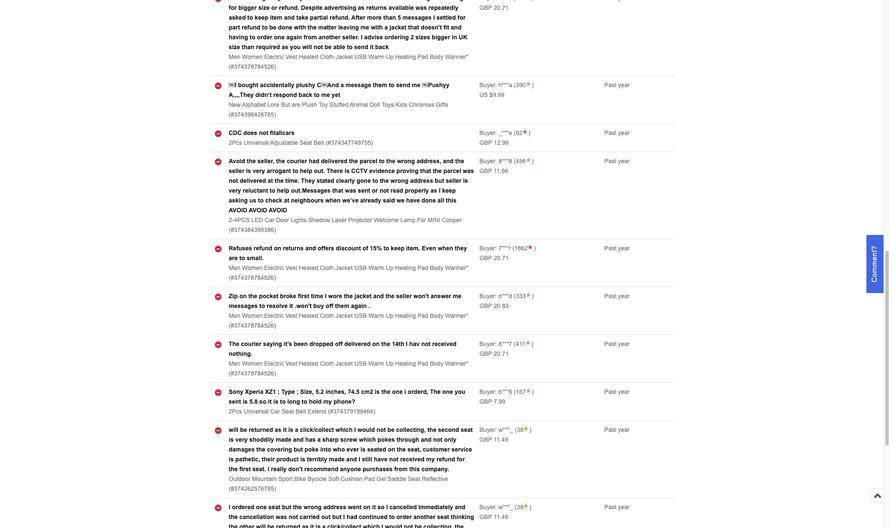 Task type: describe. For each thing, give the bounding box(es) containing it.
h***a
[[498, 82, 512, 89]]

as inside i ordered one seat but the wrong address went on it so i cancelled immediately and the cancellation was not carried out but i had continued to order another seat thinking the other will be returned as it is a click/collect which i would not be collecting, t
[[302, 524, 309, 529]]

ordered
[[232, 505, 254, 511]]

again inside the jacket was good just very small. contacted seller several times asking to exchange for bigger size or refund. despite advertising as returns available was repeatedly asked to keep item and take partial refund. after more than 5 messages i settled for part refund to be done with the matter leaving me with a jacket that doesn't fit and having to order one again from another seller. i advise ordering 2 sizes bigger in uk size than required as you will not be able to send it back men women electric vest heated cloth jacket usb warm up heating pad body warmer* (#374378784526)
[[286, 34, 302, 41]]

for
[[417, 217, 426, 224]]

be down cancellation
[[267, 524, 274, 529]]

or inside the jacket was good just very small. contacted seller several times asking to exchange for bigger size or refund. despite advertising as returns available was repeatedly asked to keep item and take partial refund. after more than 5 messages i settled for part refund to be done with the matter leaving me with a jacket that doesn't fit and having to order one again from another seller. i advise ordering 2 sizes bigger in uk size than required as you will not be able to send it back men women electric vest heated cloth jacket usb warm up heating pad body warmer* (#374378784526)
[[271, 4, 277, 11]]

not up purchases
[[389, 457, 398, 464]]

arrogant
[[267, 168, 291, 175]]

it inside sony xperia xz1 ; type ; size, 5.2 inches, 74.5 cm2 is the one i orderd,                          the one you sent is 5.8 so it is to long to hold my phone? 2pcs universal car seat belt extend (#374379199464)
[[268, 399, 272, 406]]

not inside cdc does not fitallcars 2pcs universal adjustable seat belt (#374347749755)
[[259, 130, 268, 137]]

11.66
[[494, 168, 508, 175]]

me left ￼pushyy
[[412, 82, 420, 89]]

i left still
[[359, 457, 360, 464]]

past year element for refuses refund on returns and offers discount of 15% to keep item. even when they are to small. men women electric vest heated cloth jacket usb warm up heating pad body warmer* (#374378784526)
[[604, 245, 630, 252]]

not left carried on the bottom
[[289, 514, 298, 521]]

does
[[243, 130, 257, 137]]

it down carried on the bottom
[[310, 524, 314, 529]]

jacket inside refuses refund on returns and offers discount of 15% to keep item. even when they are to small. men women electric vest heated cloth jacket usb warm up heating pad body warmer* (#374378784526)
[[335, 265, 353, 272]]

to right having
[[250, 34, 255, 41]]

gbp 11.49 for the feedback left by buyer. "element" for will be returned as it is a click/collect which i would not be collecting, the second seat is very shoddily made and has a sharp screw which pokes through and not only damages the covering but poke into who ever is seated on the seat, customer service is pathetic, their product is terribly made and i still have not received my refund for the first seat.  i really don't recommend anyone purchases from this company. outdoor mountain sport bike bycicle soft cushion pad gel saddle seat reflective (#374262576785)
[[479, 437, 508, 444]]

it up continued
[[372, 505, 376, 511]]

only
[[444, 437, 456, 444]]

off inside the courier saying it's been dropped off delivered on the 14th i hav not received nothing. men women electric vest heated cloth jacket usb warm up heating pad body warmer* (#374378784526)
[[335, 341, 343, 348]]

i up the screw
[[354, 427, 356, 434]]

leaving
[[338, 24, 359, 31]]

past year element for sony xperia xz1 ; type ; size, 5.2 inches, 74.5 cm2 is the one i orderd,                          the one you sent is 5.8 so it is to long to hold my phone? 2pcs universal car seat belt extend (#374379199464)
[[604, 389, 630, 396]]

laser
[[332, 217, 347, 224]]

it inside the jacket was good just very small. contacted seller several times asking to exchange for bigger size or refund. despite advertising as returns available was repeatedly asked to keep item and take partial refund. after more than 5 messages i settled for part refund to be done with the matter leaving me with a jacket that doesn't fit and having to order one again from another seller. i advise ordering 2 sizes bigger in uk size than required as you will not be able to send it back men women electric vest heated cloth jacket usb warm up heating pad body warmer* (#374378784526)
[[370, 44, 374, 51]]

jacket was good just very small. contacted seller several times asking to exchange for bigger size or refund. despite advertising as returns available was repeatedly asked to keep item and take partial refund. after more than 5 messages i settled for part refund to be done with the matter leaving me with a jacket that doesn't fit and having to order one again from another seller. i advise ordering 2 sizes bigger in uk size than required as you will not be able to send it back element
[[229, 0, 467, 51]]

advertising
[[324, 4, 356, 11]]

0 horizontal spatial refund.
[[279, 4, 299, 11]]

11.49 for the feedback left by buyer. "element" for will be returned as it is a click/collect which i would not be collecting, the second seat is very shoddily made and has a sharp screw which pokes through and not only damages the covering but poke into who ever is seated on the seat, customer service is pathetic, their product is terribly made and i still have not received my refund for the first seat.  i really don't recommend anyone purchases from this company. outdoor mountain sport bike bycicle soft cushion pad gel saddle seat reflective (#374262576785)
[[494, 437, 508, 444]]

not up customer
[[433, 437, 442, 444]]

i right seat.
[[268, 466, 269, 473]]

( 38 for first the feedback left by buyer. "element" from the bottom
[[513, 505, 523, 511]]

fit
[[444, 24, 449, 31]]

( 456
[[512, 158, 526, 165]]

feedback left by buyer. element for cdc does not fitallcars 2pcs universal adjustable seat belt (#374347749755)
[[479, 130, 512, 137]]

able
[[333, 44, 345, 51]]

heated inside refuses refund on returns and offers discount of 15% to keep item. even when they are to small. men women electric vest heated cloth jacket usb warm up heating pad body warmer* (#374378784526)
[[299, 265, 318, 272]]

gbp 20.71 for jacket was good just very small. contacted seller several times asking to exchange for bigger size or refund. despite advertising as returns available was repeatedly asked to keep item and take partial refund. after more than 5 messages i settled for part refund to be done with the matter leaving me with a jacket that doesn't fit and having to order one again from another seller. i advise ordering 2 sizes bigger in uk size than required as you will not be able to send it back men women electric vest heated cloth jacket usb warm up heating pad body warmer* (#374378784526)
[[479, 4, 509, 11]]

the left other
[[229, 524, 238, 529]]

feedback left by buyer. element for the courier saying it's been dropped off delivered on the 14th i hav not received nothing. men women electric vest heated cloth jacket usb warm up heating pad body warmer* (#374378784526)
[[479, 341, 512, 348]]

up inside refuses refund on returns and offers discount of 15% to keep item. even when they are to small. men women electric vest heated cloth jacket usb warm up heating pad body warmer* (#374378784526)
[[386, 265, 394, 272]]

the down ordered
[[229, 514, 238, 521]]

i down continued
[[382, 524, 383, 529]]

hav
[[409, 341, 420, 348]]

( 333
[[512, 293, 526, 300]]

the up 'evidence'
[[386, 158, 395, 165]]

a inside i ordered one seat but the wrong address went on it so i cancelled immediately and the cancellation was not carried out but i had continued to order another seat thinking the other will be returned as it is a click/collect which i would not be collecting, t
[[322, 524, 326, 529]]

there
[[327, 168, 343, 175]]

men inside refuses refund on returns and offers discount of 15% to keep item. even when they are to small. men women electric vest heated cloth jacket usb warm up heating pad body warmer* (#374378784526)
[[229, 265, 240, 272]]

all
[[437, 197, 444, 204]]

not down cancelled
[[404, 524, 413, 529]]

service
[[451, 447, 472, 454]]

out
[[321, 514, 331, 521]]

w***_ for first the feedback left by buyer. "element" from the bottom
[[498, 505, 513, 511]]

1 vertical spatial wrong
[[391, 178, 408, 185]]

send inside the jacket was good just very small. contacted seller several times asking to exchange for bigger size or refund. despite advertising as returns available was repeatedly asked to keep item and take partial refund. after more than 5 messages i settled for part refund to be done with the matter leaving me with a jacket that doesn't fit and having to order one again from another seller. i advise ordering 2 sizes bigger in uk size than required as you will not be able to send it back men women electric vest heated cloth jacket usb warm up heating pad body warmer* (#374378784526)
[[354, 44, 368, 51]]

it inside zip on the pocket broke first time i wore the jacket and the seller won't answer me messages to resolve it .won't buy off them again . men women electric vest heated cloth jacket usb warm up heating pad body warmer* (#374378784526)
[[289, 303, 293, 310]]

( for sony xperia xz1 ; type ; size, 5.2 inches, 74.5 cm2 is the one i orderd,                          the one you sent is 5.8 so it is to long to hold my phone? 2pcs universal car seat belt extend (#374379199464)
[[514, 389, 516, 396]]

to left long
[[280, 399, 286, 406]]

1 vertical spatial for
[[458, 14, 466, 21]]

lights
[[291, 217, 307, 224]]

refund inside "will be returned as it is a click/collect which i would not be collecting, the second seat is very shoddily made and has a sharp screw which pokes through and not only damages the covering but poke into who ever is seated on the seat, customer service is pathetic, their product is terribly made and i still have not received my refund for the first seat.  i really don't recommend anyone purchases from this company. outdoor mountain sport bike bycicle soft cushion pad gel saddle seat reflective (#374262576785)"
[[436, 457, 455, 464]]

to right asked
[[247, 14, 253, 21]]

jacket inside zip on the pocket broke first time i wore the jacket and the seller won't answer me messages to resolve it .won't buy off them again . men women electric vest heated cloth jacket usb warm up heating pad body warmer* (#374378784526)
[[335, 313, 353, 320]]

0 horizontal spatial bigger
[[238, 4, 257, 11]]

0 horizontal spatial that
[[332, 187, 343, 194]]

￼i
[[229, 82, 236, 89]]

seller inside zip on the pocket broke first time i wore the jacket and the seller won't answer me messages to resolve it .won't buy off them again . men women electric vest heated cloth jacket usb warm up heating pad body warmer* (#374378784526)
[[396, 293, 412, 300]]

and up anyone at the bottom left of page
[[346, 457, 357, 464]]

jacket up asked
[[229, 0, 247, 1]]

year for avoid the seller, the courier had delivered the parcel to the wrong address, and the seller is very arrogant to help out. there is cctv evidence proving that the parcel was not delivered at the time. they stated clearly gone to the wrong address but seller is very reluctant to help out.messages that was sent or not read properly as i keep asking us to check at neighbours when we've already said we have done all this avoid avoid avoid 2-4pcs led car door lights shadow laser projector welcome lamp for mini cooper (#374384395386)
[[618, 158, 630, 165]]

will be returned as it is a click/collect which i would not be collecting, the second seat is very shoddily made and has a sharp screw which pokes through and not only damages the covering but poke into who ever is seated on the seat, customer service is pathetic, their product is terribly made and i still have not received my refund for the first seat.  i really don't recommend anyone purchases from this company. element
[[229, 427, 473, 473]]

past year for avoid the seller, the courier had delivered the parcel to the wrong address, and the seller is very arrogant to help out. there is cctv evidence proving that the parcel was not delivered at the time. they stated clearly gone to the wrong address but seller is very reluctant to help out.messages that was sent or not read properly as i keep asking us to check at neighbours when we've already said we have done all this avoid avoid avoid 2-4pcs led car door lights shadow laser projector welcome lamp for mini cooper (#374384395386)
[[604, 158, 630, 165]]

very inside "will be returned as it is a click/collect which i would not be collecting, the second seat is very shoddily made and has a sharp screw which pokes through and not only damages the covering but poke into who ever is seated on the seat, customer service is pathetic, their product is terribly made and i still have not received my refund for the first seat.  i really don't recommend anyone purchases from this company. outdoor mountain sport bike bycicle soft cushion pad gel saddle seat reflective (#374262576785)"
[[235, 437, 248, 444]]

to up toy
[[314, 92, 320, 98]]

to up toys
[[389, 82, 394, 89]]

outdoor
[[229, 476, 250, 483]]

be left the able
[[325, 44, 332, 51]]

cdc
[[229, 130, 242, 137]]

the up cctv
[[349, 158, 358, 165]]

) for zip on the pocket broke first time i wore the jacket and the seller won't answer me messages to resolve it .won't buy off them again . men women electric vest heated cloth jacket usb warm up heating pad body warmer* (#374378784526)
[[532, 293, 534, 300]]

good
[[262, 0, 277, 1]]

the left pocket
[[248, 293, 257, 300]]

and up customer
[[421, 437, 431, 444]]

gbp 7.99
[[479, 399, 505, 406]]

gbp for refuses refund on returns and offers discount of 15% to keep item. even when they are to small. men women electric vest heated cloth jacket usb warm up heating pad body warmer* (#374378784526)
[[479, 255, 492, 262]]

me inside zip on the pocket broke first time i wore the jacket and the seller won't answer me messages to resolve it .won't buy off them again . men women electric vest heated cloth jacket usb warm up heating pad body warmer* (#374378784526)
[[453, 293, 462, 300]]

past year for cdc does not fitallcars 2pcs universal adjustable seat belt (#374347749755)
[[604, 130, 630, 137]]

just
[[278, 0, 289, 1]]

10 feedback left by buyer. element from the top
[[479, 505, 513, 511]]

gifts
[[436, 101, 448, 108]]

) for ￼i bought accidentally plushy c￼and a message them to send me ￼pushyy a,,,,they didn't respond back to me yet new alphabet lore but are plush toy stuffed animal doll toys kids chrismas gifts (#374396426785)
[[532, 82, 534, 89]]

9 past from the top
[[604, 505, 616, 511]]

usb inside the jacket was good just very small. contacted seller several times asking to exchange for bigger size or refund. despite advertising as returns available was repeatedly asked to keep item and take partial refund. after more than 5 messages i settled for part refund to be done with the matter leaving me with a jacket that doesn't fit and having to order one again from another seller. i advise ordering 2 sizes bigger in uk size than required as you will not be able to send it back men women electric vest heated cloth jacket usb warm up heating pad body warmer* (#374378784526)
[[354, 54, 367, 60]]

1 horizontal spatial than
[[383, 14, 396, 21]]

to right gone
[[373, 178, 378, 185]]

be down item
[[269, 24, 276, 31]]

as up after on the left
[[358, 4, 365, 11]]

one right orderd, at the left bottom
[[442, 389, 453, 396]]

12.99
[[494, 140, 509, 146]]

men inside the courier saying it's been dropped off delivered on the 14th i hav not received nothing. men women electric vest heated cloth jacket usb warm up heating pad body warmer* (#374378784526)
[[229, 361, 240, 368]]

alphabet
[[242, 101, 266, 108]]

a inside ￼i bought accidentally plushy c￼and a message them to send me ￼pushyy a,,,,they didn't respond back to me yet new alphabet lore but are plush toy stuffed animal doll toys kids chrismas gifts (#374396426785)
[[341, 82, 344, 89]]

warmer* inside zip on the pocket broke first time i wore the jacket and the seller won't answer me messages to resolve it .won't buy off them again . men women electric vest heated cloth jacket usb warm up heating pad body warmer* (#374378784526)
[[445, 313, 469, 320]]

even
[[422, 245, 436, 252]]

and right fit
[[451, 24, 461, 31]]

sony xperia xz1 ; type ; size, 5.2 inches, 74.5 cm2 is the one i orderd,                          the one you sent is 5.8 so it is to long to hold my phone? 2pcs universal car seat belt extend (#374379199464)
[[229, 389, 465, 416]]

heating inside the jacket was good just very small. contacted seller several times asking to exchange for bigger size or refund. despite advertising as returns available was repeatedly asked to keep item and take partial refund. after more than 5 messages i settled for part refund to be done with the matter leaving me with a jacket that doesn't fit and having to order one again from another seller. i advise ordering 2 sizes bigger in uk size than required as you will not be able to send it back men women electric vest heated cloth jacket usb warm up heating pad body warmer* (#374378784526)
[[395, 54, 416, 60]]

￼i bought accidentally plushy c￼and a message them to send me ￼pushyy a,,,,they didn't respond back to me yet element
[[229, 82, 449, 98]]

( for zip on the pocket broke first time i wore the jacket and the seller won't answer me messages to resolve it .won't buy off them again . men women electric vest heated cloth jacket usb warm up heating pad body warmer* (#374378784526)
[[514, 293, 516, 300]]

we've
[[342, 197, 359, 204]]

advise
[[364, 34, 383, 41]]

9 past year from the top
[[604, 505, 630, 511]]

to down the size,
[[302, 399, 307, 406]]

the courier saying it's been dropped off delivered on the 14th i hav not received nothing. element
[[229, 341, 457, 358]]

asking inside the jacket was good just very small. contacted seller several times asking to exchange for bigger size or refund. despite advertising as returns available was repeatedly asked to keep item and take partial refund. after more than 5 messages i settled for part refund to be done with the matter leaving me with a jacket that doesn't fit and having to order one again from another seller. i advise ordering 2 sizes bigger in uk size than required as you will not be able to send it back men women electric vest heated cloth jacket usb warm up heating pad body warmer* (#374378784526)
[[411, 0, 430, 1]]

welcome
[[374, 217, 399, 224]]

to up the "time."
[[293, 168, 298, 175]]

women inside zip on the pocket broke first time i wore the jacket and the seller won't answer me messages to resolve it .won't buy off them again . men women electric vest heated cloth jacket usb warm up heating pad body warmer* (#374378784526)
[[242, 313, 263, 320]]

reluctant
[[243, 187, 268, 194]]

10 past year element from the top
[[604, 505, 630, 511]]

to down seller.
[[347, 44, 353, 51]]

out.
[[314, 168, 325, 175]]

us $9.99
[[479, 92, 504, 98]]

messages inside the jacket was good just very small. contacted seller several times asking to exchange for bigger size or refund. despite advertising as returns available was repeatedly asked to keep item and take partial refund. after more than 5 messages i settled for part refund to be done with the matter leaving me with a jacket that doesn't fit and having to order one again from another seller. i advise ordering 2 sizes bigger in uk size than required as you will not be able to send it back men women electric vest heated cloth jacket usb warm up heating pad body warmer* (#374378784526)
[[403, 14, 432, 21]]

to up "repeatedly"
[[432, 0, 437, 1]]

a right has
[[317, 437, 321, 444]]

gbp for jacket was good just very small. contacted seller several times asking to exchange for bigger size or refund. despite advertising as returns available was repeatedly asked to keep item and take partial refund. after more than 5 messages i settled for part refund to be done with the matter leaving me with a jacket that doesn't fit and having to order one again from another seller. i advise ordering 2 sizes bigger in uk size than required as you will not be able to send it back men women electric vest heated cloth jacket usb warm up heating pad body warmer* (#374378784526)
[[479, 4, 492, 11]]

xz1
[[265, 389, 276, 396]]

seat,
[[407, 447, 421, 454]]

warm inside zip on the pocket broke first time i wore the jacket and the seller won't answer me messages to resolve it .won't buy off them again . men women electric vest heated cloth jacket usb warm up heating pad body warmer* (#374378784526)
[[368, 313, 384, 320]]

the up carried on the bottom
[[293, 505, 302, 511]]

0 vertical spatial which
[[336, 427, 353, 434]]

to down refuses
[[239, 255, 245, 262]]

past year for zip on the pocket broke first time i wore the jacket and the seller won't answer me messages to resolve it .won't buy off them again . men women electric vest heated cloth jacket usb warm up heating pad body warmer* (#374378784526)
[[604, 293, 630, 300]]

very down seller,
[[253, 168, 265, 175]]

1 vertical spatial which
[[359, 437, 376, 444]]

a,,,,they
[[229, 92, 254, 98]]

past for cdc does not fitallcars 2pcs universal adjustable seat belt (#374347749755)
[[604, 130, 616, 137]]

the down 'evidence'
[[380, 178, 389, 185]]

order inside the jacket was good just very small. contacted seller several times asking to exchange for bigger size or refund. despite advertising as returns available was repeatedly asked to keep item and take partial refund. after more than 5 messages i settled for part refund to be done with the matter leaving me with a jacket that doesn't fit and having to order one again from another seller. i advise ordering 2 sizes bigger in uk size than required as you will not be able to send it back men women electric vest heated cloth jacket usb warm up heating pad body warmer* (#374378784526)
[[257, 34, 272, 41]]

toy
[[319, 101, 328, 108]]

the left second
[[427, 427, 436, 434]]

0 horizontal spatial than
[[242, 44, 254, 51]]

body inside zip on the pocket broke first time i wore the jacket and the seller won't answer me messages to resolve it .won't buy off them again . men women electric vest heated cloth jacket usb warm up heating pad body warmer* (#374378784526)
[[430, 313, 443, 320]]

more
[[367, 14, 382, 21]]

the up outdoor
[[229, 466, 238, 473]]

jacket inside the courier saying it's been dropped off delivered on the 14th i hav not received nothing. men women electric vest heated cloth jacket usb warm up heating pad body warmer* (#374378784526)
[[335, 361, 353, 368]]

would inside i ordered one seat but the wrong address went on it so i cancelled immediately and the cancellation was not carried out but i had continued to order another seat thinking the other will be returned as it is a click/collect which i would not be collecting, t
[[385, 524, 402, 529]]

( 38 for the feedback left by buyer. "element" for will be returned as it is a click/collect which i would not be collecting, the second seat is very shoddily made and has a sharp screw which pokes through and not only damages the covering but poke into who ever is seated on the seat, customer service is pathetic, their product is terribly made and i still have not received my refund for the first seat.  i really don't recommend anyone purchases from this company. outdoor mountain sport bike bycicle soft cushion pad gel saddle seat reflective (#374262576785)
[[513, 427, 523, 434]]

the up arrogant
[[276, 158, 285, 165]]

received inside "will be returned as it is a click/collect which i would not be collecting, the second seat is very shoddily made and has a sharp screw which pokes through and not only damages the covering but poke into who ever is seated on the seat, customer service is pathetic, their product is terribly made and i still have not received my refund for the first seat.  i really don't recommend anyone purchases from this company. outdoor mountain sport bike bycicle soft cushion pad gel saddle seat reflective (#374262576785)"
[[400, 457, 424, 464]]

(#374378784526) inside the courier saying it's been dropped off delivered on the 14th i hav not received nothing. men women electric vest heated cloth jacket usb warm up heating pad body warmer* (#374378784526)
[[229, 371, 276, 377]]

usb inside refuses refund on returns and offers discount of 15% to keep item. even when they are to small. men women electric vest heated cloth jacket usb warm up heating pad body warmer* (#374378784526)
[[354, 265, 367, 272]]

the down through
[[397, 447, 406, 454]]

9 buyer: from the top
[[479, 505, 497, 511]]

had inside avoid the seller, the courier had delivered the parcel to the wrong address, and the seller is very arrogant to help out. there is cctv evidence proving that the parcel was not delivered at the time. they stated clearly gone to the wrong address but seller is very reluctant to help out.messages that was sent or not read properly as i keep asking us to check at neighbours when we've already said we have done all this avoid avoid avoid 2-4pcs led car door lights shadow laser projector welcome lamp for mini cooper (#374384395386)
[[309, 158, 319, 165]]

not inside the courier saying it's been dropped off delivered on the 14th i hav not received nothing. men women electric vest heated cloth jacket usb warm up heating pad body warmer* (#374378784526)
[[421, 341, 431, 348]]

0 vertical spatial wrong
[[397, 158, 415, 165]]

warmer* inside the jacket was good just very small. contacted seller several times asking to exchange for bigger size or refund. despite advertising as returns available was repeatedly asked to keep item and take partial refund. after more than 5 messages i settled for part refund to be done with the matter leaving me with a jacket that doesn't fit and having to order one again from another seller. i advise ordering 2 sizes bigger in uk size than required as you will not be able to send it back men women electric vest heated cloth jacket usb warm up heating pad body warmer* (#374378784526)
[[445, 54, 469, 60]]

will inside the jacket was good just very small. contacted seller several times asking to exchange for bigger size or refund. despite advertising as returns available was repeatedly asked to keep item and take partial refund. after more than 5 messages i settled for part refund to be done with the matter leaving me with a jacket that doesn't fit and having to order one again from another seller. i advise ordering 2 sizes bigger in uk size than required as you will not be able to send it back men women electric vest heated cloth jacket usb warm up heating pad body warmer* (#374378784526)
[[302, 44, 312, 51]]

1 horizontal spatial seat
[[437, 514, 449, 521]]

0 vertical spatial for
[[229, 4, 237, 11]]

1 horizontal spatial made
[[329, 457, 345, 464]]

390
[[516, 82, 526, 89]]

seller down the avoid
[[229, 168, 244, 175]]

collecting, inside "will be returned as it is a click/collect which i would not be collecting, the second seat is very shoddily made and has a sharp screw which pokes through and not only damages the covering but poke into who ever is seated on the seat, customer service is pathetic, their product is terribly made and i still have not received my refund for the first seat.  i really don't recommend anyone purchases from this company. outdoor mountain sport bike bycicle soft cushion pad gel saddle seat reflective (#374262576785)"
[[396, 427, 426, 434]]

the right wore
[[344, 293, 353, 300]]

available
[[389, 4, 414, 11]]

) for cdc does not fitallcars 2pcs universal adjustable seat belt (#374347749755)
[[528, 130, 530, 137]]

(#374378784526) inside refuses refund on returns and offers discount of 15% to keep item. even when they are to small. men women electric vest heated cloth jacket usb warm up heating pad body warmer* (#374378784526)
[[229, 275, 276, 282]]

1 horizontal spatial size
[[258, 4, 270, 11]]

but inside "will be returned as it is a click/collect which i would not be collecting, the second seat is very shoddily made and has a sharp screw which pokes through and not only damages the covering but poke into who ever is seated on the seat, customer service is pathetic, their product is terribly made and i still have not received my refund for the first seat.  i really don't recommend anyone purchases from this company. outdoor mountain sport bike bycicle soft cushion pad gel saddle seat reflective (#374262576785)"
[[294, 447, 303, 454]]

the left 'won't'
[[386, 293, 394, 300]]

i right out
[[343, 514, 345, 521]]

seller.
[[342, 34, 359, 41]]

seller up cooper
[[446, 178, 461, 185]]

year for cdc does not fitallcars 2pcs universal adjustable seat belt (#374347749755)
[[618, 130, 630, 137]]

body inside the courier saying it's been dropped off delivered on the 14th i hav not received nothing. men women electric vest heated cloth jacket usb warm up heating pad body warmer* (#374378784526)
[[430, 361, 443, 368]]

cdc does not fitallcars element
[[229, 130, 295, 137]]

wore
[[328, 293, 342, 300]]

1 with from the left
[[294, 24, 306, 31]]

animal
[[350, 101, 368, 108]]

screw
[[340, 437, 357, 444]]

take
[[296, 14, 308, 21]]

38 for the feedback left by buyer. "element" for will be returned as it is a click/collect which i would not be collecting, the second seat is very shoddily made and has a sharp screw which pokes through and not only damages the covering but poke into who ever is seated on the seat, customer service is pathetic, their product is terribly made and i still have not received my refund for the first seat.  i really don't recommend anyone purchases from this company. outdoor mountain sport bike bycicle soft cushion pad gel saddle seat reflective (#374262576785)
[[517, 427, 523, 434]]

avoid
[[229, 158, 245, 165]]

1 horizontal spatial bigger
[[432, 34, 450, 41]]

a down long
[[295, 427, 298, 434]]

that inside the jacket was good just very small. contacted seller several times asking to exchange for bigger size or refund. despite advertising as returns available was repeatedly asked to keep item and take partial refund. after more than 5 messages i settled for part refund to be done with the matter leaving me with a jacket that doesn't fit and having to order one again from another seller. i advise ordering 2 sizes bigger in uk size than required as you will not be able to send it back men women electric vest heated cloth jacket usb warm up heating pad body warmer* (#374378784526)
[[408, 24, 419, 31]]

to right the 15%
[[383, 245, 389, 252]]

still
[[362, 457, 372, 464]]

feedback left by buyer. element for sony xperia xz1 ; type ; size, 5.2 inches, 74.5 cm2 is the one i orderd,                          the one you sent is 5.8 so it is to long to hold my phone? 2pcs universal car seat belt extend (#374379199464)
[[479, 389, 512, 396]]

one inside the jacket was good just very small. contacted seller several times asking to exchange for bigger size or refund. despite advertising as returns available was repeatedly asked to keep item and take partial refund. after more than 5 messages i settled for part refund to be done with the matter leaving me with a jacket that doesn't fit and having to order one again from another seller. i advise ordering 2 sizes bigger in uk size than required as you will not be able to send it back men women electric vest heated cloth jacket usb warm up heating pad body warmer* (#374378784526)
[[274, 34, 285, 41]]

buyer: for avoid the seller, the courier had delivered the parcel to the wrong address, and the seller is very arrogant to help out. there is cctv evidence proving that the parcel was not delivered at the time. they stated clearly gone to the wrong address but seller is very reluctant to help out.messages that was sent or not read properly as i keep asking us to check at neighbours when we've already said we have done all this avoid avoid avoid 2-4pcs led car door lights shadow laser projector welcome lamp for mini cooper (#374384395386)
[[479, 158, 497, 165]]

sent inside avoid the seller, the courier had delivered the parcel to the wrong address, and the seller is very arrogant to help out. there is cctv evidence proving that the parcel was not delivered at the time. they stated clearly gone to the wrong address but seller is very reluctant to help out.messages that was sent or not read properly as i keep asking us to check at neighbours when we've already said we have done all this avoid avoid avoid 2-4pcs led car door lights shadow laser projector welcome lamp for mini cooper (#374384395386)
[[358, 187, 370, 194]]

evidence
[[369, 168, 395, 175]]

gbp for avoid the seller, the courier had delivered the parcel to the wrong address, and the seller is very arrogant to help out. there is cctv evidence proving that the parcel was not delivered at the time. they stated clearly gone to the wrong address but seller is very reluctant to help out.messages that was sent or not read properly as i keep asking us to check at neighbours when we've already said we have done all this avoid avoid avoid 2-4pcs led car door lights shadow laser projector welcome lamp for mini cooper (#374384395386)
[[479, 168, 492, 175]]

asking inside avoid the seller, the courier had delivered the parcel to the wrong address, and the seller is very arrogant to help out. there is cctv evidence proving that the parcel was not delivered at the time. they stated clearly gone to the wrong address but seller is very reluctant to help out.messages that was sent or not read properly as i keep asking us to check at neighbours when we've already said we have done all this avoid avoid avoid 2-4pcs led car door lights shadow laser projector welcome lamp for mini cooper (#374384395386)
[[229, 197, 248, 204]]

xperia
[[245, 389, 263, 396]]

but right out
[[332, 514, 342, 521]]

seat inside sony xperia xz1 ; type ; size, 5.2 inches, 74.5 cm2 is the one i orderd,                          the one you sent is 5.8 so it is to long to hold my phone? 2pcs universal car seat belt extend (#374379199464)
[[282, 409, 294, 416]]

buyer: w***_ for the feedback left by buyer. "element" for will be returned as it is a click/collect which i would not be collecting, the second seat is very shoddily made and has a sharp screw which pokes through and not only damages the covering but poke into who ever is seated on the seat, customer service is pathetic, their product is terribly made and i still have not received my refund for the first seat.  i really don't recommend anyone purchases from this company. outdoor mountain sport bike bycicle soft cushion pad gel saddle seat reflective (#374262576785)
[[479, 427, 513, 434]]

part
[[229, 24, 240, 31]]

my inside "will be returned as it is a click/collect which i would not be collecting, the second seat is very shoddily made and has a sharp screw which pokes through and not only damages the covering but poke into who ever is seated on the seat, customer service is pathetic, their product is terribly made and i still have not received my refund for the first seat.  i really don't recommend anyone purchases from this company. outdoor mountain sport bike bycicle soft cushion pad gel saddle seat reflective (#374262576785)"
[[426, 457, 435, 464]]

but down the sport
[[282, 505, 291, 511]]

done inside the jacket was good just very small. contacted seller several times asking to exchange for bigger size or refund. despite advertising as returns available was repeatedly asked to keep item and take partial refund. after more than 5 messages i settled for part refund to be done with the matter leaving me with a jacket that doesn't fit and having to order one again from another seller. i advise ordering 2 sizes bigger in uk size than required as you will not be able to send it back men women electric vest heated cloth jacket usb warm up heating pad body warmer* (#374378784526)
[[278, 24, 292, 31]]

buyer: w***_ for first the feedback left by buyer. "element" from the bottom
[[479, 505, 513, 511]]

2 ; from the left
[[297, 389, 299, 396]]

411
[[516, 341, 525, 348]]

lore
[[267, 101, 279, 108]]

zip on the pocket broke first time i wore the jacket and the seller won't answer me messages to resolve it .won't buy off them again . element
[[229, 293, 462, 310]]

anyone
[[340, 466, 361, 473]]

(#374262576785)
[[229, 486, 276, 493]]

be up pokes at bottom
[[388, 427, 394, 434]]

chrismas
[[409, 101, 434, 108]]

when inside refuses refund on returns and offers discount of 15% to keep item. even when they are to small. men women electric vest heated cloth jacket usb warm up heating pad body warmer* (#374378784526)
[[438, 245, 453, 252]]

the right address,
[[455, 158, 464, 165]]

15%
[[370, 245, 382, 252]]

(#374347749755)
[[326, 140, 373, 146]]

heated inside zip on the pocket broke first time i wore the jacket and the seller won't answer me messages to resolve it .won't buy off them again . men women electric vest heated cloth jacket usb warm up heating pad body warmer* (#374378784526)
[[299, 313, 318, 320]]

past year for refuses refund on returns and offers discount of 15% to keep item. even when they are to small. men women electric vest heated cloth jacket usb warm up heating pad body warmer* (#374378784526)
[[604, 245, 630, 252]]

to up check
[[270, 187, 275, 194]]

men inside zip on the pocket broke first time i wore the jacket and the seller won't answer me messages to resolve it .won't buy off them again . men women electric vest heated cloth jacket usb warm up heating pad body warmer* (#374378784526)
[[229, 313, 240, 320]]

0 horizontal spatial parcel
[[360, 158, 377, 165]]

as inside "will be returned as it is a click/collect which i would not be collecting, the second seat is very shoddily made and has a sharp screw which pokes through and not only damages the covering but poke into who ever is seated on the seat, customer service is pathetic, their product is terribly made and i still have not received my refund for the first seat.  i really don't recommend anyone purchases from this company. outdoor mountain sport bike bycicle soft cushion pad gel saddle seat reflective (#374262576785)"
[[275, 427, 281, 434]]

20.71 for jacket was good just very small. contacted seller several times asking to exchange for bigger size or refund. despite advertising as returns available was repeatedly asked to keep item and take partial refund. after more than 5 messages i settled for part refund to be done with the matter leaving me with a jacket that doesn't fit and having to order one again from another seller. i advise ordering 2 sizes bigger in uk size than required as you will not be able to send it back men women electric vest heated cloth jacket usb warm up heating pad body warmer* (#374378784526)
[[494, 4, 509, 11]]

0 horizontal spatial help
[[277, 187, 289, 194]]

me down c￼and
[[321, 92, 330, 98]]

universal inside cdc does not fitallcars 2pcs universal adjustable seat belt (#374347749755)
[[244, 140, 269, 146]]

kids
[[396, 101, 407, 108]]

and left has
[[293, 437, 304, 444]]

past year element for zip on the pocket broke first time i wore the jacket and the seller won't answer me messages to resolve it .won't buy off them again . men women electric vest heated cloth jacket usb warm up heating pad body warmer* (#374378784526)
[[604, 293, 630, 300]]

gbp for cdc does not fitallcars 2pcs universal adjustable seat belt (#374347749755)
[[479, 140, 492, 146]]

(#374384395386)
[[229, 227, 276, 234]]

to up required
[[262, 24, 268, 31]]

year for ￼i bought accidentally plushy c￼and a message them to send me ￼pushyy a,,,,they didn't respond back to me yet new alphabet lore but are plush toy stuffed animal doll toys kids chrismas gifts (#374396426785)
[[618, 82, 630, 89]]

jacket down the able
[[335, 54, 353, 60]]

year for sony xperia xz1 ; type ; size, 5.2 inches, 74.5 cm2 is the one i orderd,                          the one you sent is 5.8 so it is to long to hold my phone? 2pcs universal car seat belt extend (#374379199464)
[[618, 389, 630, 396]]

gbp 20.71 for refuses refund on returns and offers discount of 15% to keep item. even when they are to small. men women electric vest heated cloth jacket usb warm up heating pad body warmer* (#374378784526)
[[479, 255, 509, 262]]

will inside i ordered one seat but the wrong address went on it so i cancelled immediately and the cancellation was not carried out but i had continued to order another seat thinking the other will be returned as it is a click/collect which i would not be collecting, t
[[256, 524, 266, 529]]

was left gbp 11.66
[[463, 168, 474, 175]]

this inside "will be returned as it is a click/collect which i would not be collecting, the second seat is very shoddily made and has a sharp screw which pokes through and not only damages the covering but poke into who ever is seated on the seat, customer service is pathetic, their product is terribly made and i still have not received my refund for the first seat.  i really don't recommend anyone purchases from this company. outdoor mountain sport bike bycicle soft cushion pad gel saddle seat reflective (#374262576785)"
[[409, 466, 420, 473]]

buyer: b***6
[[479, 389, 512, 396]]

past for ￼i bought accidentally plushy c￼and a message them to send me ￼pushyy a,,,,they didn't respond back to me yet new alphabet lore but are plush toy stuffed animal doll toys kids chrismas gifts (#374396426785)
[[604, 82, 616, 89]]

1 vertical spatial size
[[229, 44, 240, 51]]

mini
[[428, 217, 440, 224]]

gbp for the courier saying it's been dropped off delivered on the 14th i hav not received nothing. men women electric vest heated cloth jacket usb warm up heating pad body warmer* (#374378784526)
[[479, 351, 492, 358]]

8***8
[[498, 158, 512, 165]]

buyer: for zip on the pocket broke first time i wore the jacket and the seller won't answer me messages to resolve it .won't buy off them again . men women electric vest heated cloth jacket usb warm up heating pad body warmer* (#374378784526)
[[479, 293, 497, 300]]

38 for first the feedback left by buyer. "element" from the bottom
[[517, 505, 523, 511]]

plushy
[[296, 82, 315, 89]]

seller,
[[257, 158, 274, 165]]

( for cdc does not fitallcars 2pcs universal adjustable seat belt (#374347749755)
[[514, 130, 516, 137]]

me inside the jacket was good just very small. contacted seller several times asking to exchange for bigger size or refund. despite advertising as returns available was repeatedly asked to keep item and take partial refund. after more than 5 messages i settled for part refund to be done with the matter leaving me with a jacket that doesn't fit and having to order one again from another seller. i advise ordering 2 sizes bigger in uk size than required as you will not be able to send it back men women electric vest heated cloth jacket usb warm up heating pad body warmer* (#374378784526)
[[361, 24, 369, 31]]

(#374379199464)
[[328, 409, 375, 416]]

up inside the jacket was good just very small. contacted seller several times asking to exchange for bigger size or refund. despite advertising as returns available was repeatedly asked to keep item and take partial refund. after more than 5 messages i settled for part refund to be done with the matter leaving me with a jacket that doesn't fit and having to order one again from another seller. i advise ordering 2 sizes bigger in uk size than required as you will not be able to send it back men women electric vest heated cloth jacket usb warm up heating pad body warmer* (#374378784526)
[[386, 54, 394, 60]]

so inside sony xperia xz1 ; type ; size, 5.2 inches, 74.5 cm2 is the one i orderd,                          the one you sent is 5.8 so it is to long to hold my phone? 2pcs universal car seat belt extend (#374379199464)
[[259, 399, 266, 406]]

buyer: for ￼i bought accidentally plushy c￼and a message them to send me ￼pushyy a,,,,they didn't respond back to me yet new alphabet lore but are plush toy stuffed animal doll toys kids chrismas gifts (#374396426785)
[[479, 82, 497, 89]]

1 horizontal spatial help
[[300, 168, 312, 175]]

doesn't
[[421, 24, 442, 31]]

vest inside the courier saying it's been dropped off delivered on the 14th i hav not received nothing. men women electric vest heated cloth jacket usb warm up heating pad body warmer* (#374378784526)
[[286, 361, 297, 368]]

cdc does not fitallcars 2pcs universal adjustable seat belt (#374347749755)
[[229, 130, 373, 146]]

i inside avoid the seller, the courier had delivered the parcel to the wrong address, and the seller is very arrogant to help out. there is cctv evidence proving that the parcel was not delivered at the time. they stated clearly gone to the wrong address but seller is very reluctant to help out.messages that was sent or not read properly as i keep asking us to check at neighbours when we've already said we have done all this avoid avoid avoid 2-4pcs led car door lights shadow laser projector welcome lamp for mini cooper (#374384395386)
[[439, 187, 440, 194]]

0 vertical spatial delivered
[[321, 158, 347, 165]]

be up damages
[[240, 427, 247, 434]]

and left take
[[284, 14, 295, 21]]

check
[[265, 197, 282, 204]]

(#374378784526) inside the jacket was good just very small. contacted seller several times asking to exchange for bigger size or refund. despite advertising as returns available was repeatedly asked to keep item and take partial refund. after more than 5 messages i settled for part refund to be done with the matter leaving me with a jacket that doesn't fit and having to order one again from another seller. i advise ordering 2 sizes bigger in uk size than required as you will not be able to send it back men women electric vest heated cloth jacket usb warm up heating pad body warmer* (#374378784526)
[[229, 63, 276, 70]]

said
[[383, 197, 395, 204]]

warmer* inside refuses refund on returns and offers discount of 15% to keep item. even when they are to small. men women electric vest heated cloth jacket usb warm up heating pad body warmer* (#374378784526)
[[445, 265, 469, 272]]

immediately
[[418, 505, 453, 511]]

past year element for the courier saying it's been dropped off delivered on the 14th i hav not received nothing. men women electric vest heated cloth jacket usb warm up heating pad body warmer* (#374378784526)
[[604, 341, 630, 348]]

was up we've
[[345, 187, 356, 194]]

was left good
[[249, 0, 260, 1]]

1 vertical spatial refund.
[[330, 14, 350, 21]]

buyer: h***a
[[479, 82, 512, 89]]

the right the avoid
[[247, 158, 256, 165]]

1 horizontal spatial parcel
[[443, 168, 461, 175]]

first inside zip on the pocket broke first time i wore the jacket and the seller won't answer me messages to resolve it .won't buy off them again . men women electric vest heated cloth jacket usb warm up heating pad body warmer* (#374378784526)
[[298, 293, 309, 300]]

the courier saying it's been dropped off delivered on the 14th i hav not received nothing. men women electric vest heated cloth jacket usb warm up heating pad body warmer* (#374378784526)
[[229, 341, 469, 377]]

cm2
[[361, 389, 373, 396]]

returned inside "will be returned as it is a click/collect which i would not be collecting, the second seat is very shoddily made and has a sharp screw which pokes through and not only damages the covering but poke into who ever is seated on the seat, customer service is pathetic, their product is terribly made and i still have not received my refund for the first seat.  i really don't recommend anyone purchases from this company. outdoor mountain sport bike bycicle soft cushion pad gel saddle seat reflective (#374262576785)"
[[249, 427, 273, 434]]

projector
[[348, 217, 372, 224]]

time
[[311, 293, 323, 300]]

) for the courier saying it's been dropped off delivered on the 14th i hav not received nothing. men women electric vest heated cloth jacket usb warm up heating pad body warmer* (#374378784526)
[[531, 341, 533, 348]]

i ordered one seat but the wrong address went on it so i cancelled immediately and the cancellation was not carried out but i had continued to order another seat thinking the other will be returned as it is a click/collect which i would not be collecting, the second seat is very shoddily made and has a sharp screw which element
[[229, 505, 474, 529]]

not up pokes at bottom
[[377, 427, 386, 434]]

would inside "will be returned as it is a click/collect which i would not be collecting, the second seat is very shoddily made and has a sharp screw which pokes through and not only damages the covering but poke into who ever is seated on the seat, customer service is pathetic, their product is terribly made and i still have not received my refund for the first seat.  i really don't recommend anyone purchases from this company. outdoor mountain sport bike bycicle soft cushion pad gel saddle seat reflective (#374262576785)"
[[358, 427, 375, 434]]

pocket
[[259, 293, 278, 300]]

sony xperia xz1 ; type ; size, 5.2 inches, 74.5 cm2 is the one i orderd,                          the one you sent is 5.8 so it is to long to hold my phone? element
[[229, 389, 465, 406]]

as inside avoid the seller, the courier had delivered the parcel to the wrong address, and the seller is very arrogant to help out. there is cctv evidence proving that the parcel was not delivered at the time. they stated clearly gone to the wrong address but seller is very reluctant to help out.messages that was sent or not read properly as i keep asking us to check at neighbours when we've already said we have done all this avoid avoid avoid 2-4pcs led car door lights shadow laser projector welcome lamp for mini cooper (#374384395386)
[[430, 187, 437, 194]]

who
[[333, 447, 345, 454]]

them inside zip on the pocket broke first time i wore the jacket and the seller won't answer me messages to resolve it .won't buy off them again . men women electric vest heated cloth jacket usb warm up heating pad body warmer* (#374378784526)
[[335, 303, 349, 310]]

the down shoddily
[[256, 447, 265, 454]]

i up doesn't
[[433, 14, 435, 21]]

the down arrogant
[[275, 178, 284, 185]]

men inside the jacket was good just very small. contacted seller several times asking to exchange for bigger size or refund. despite advertising as returns available was repeatedly asked to keep item and take partial refund. after more than 5 messages i settled for part refund to be done with the matter leaving me with a jacket that doesn't fit and having to order one again from another seller. i advise ordering 2 sizes bigger in uk size than required as you will not be able to send it back men women electric vest heated cloth jacket usb warm up heating pad body warmer* (#374378784526)
[[229, 54, 240, 60]]

gbp 20.83
[[479, 303, 509, 310]]

not up said
[[380, 187, 389, 194]]

electric inside refuses refund on returns and offers discount of 15% to keep item. even when they are to small. men women electric vest heated cloth jacket usb warm up heating pad body warmer* (#374378784526)
[[264, 265, 284, 272]]

1 vertical spatial delivered
[[240, 178, 266, 185]]

past year element for will be returned as it is a click/collect which i would not be collecting, the second seat is very shoddily made and has a sharp screw which pokes through and not only damages the covering but poke into who ever is seated on the seat, customer service is pathetic, their product is terribly made and i still have not received my refund for the first seat.  i really don't recommend anyone purchases from this company. outdoor mountain sport bike bycicle soft cushion pad gel saddle seat reflective (#374262576785)
[[604, 427, 630, 434]]

9 year from the top
[[618, 505, 630, 511]]

2pcs inside cdc does not fitallcars 2pcs universal adjustable seat belt (#374347749755)
[[229, 140, 242, 146]]

i left ordered
[[229, 505, 230, 511]]

refund inside refuses refund on returns and offers discount of 15% to keep item. even when they are to small. men women electric vest heated cloth jacket usb warm up heating pad body warmer* (#374378784526)
[[254, 245, 272, 252]]

one left "i"
[[392, 389, 403, 396]]

buyer: 8***7
[[479, 341, 512, 348]]

gbp 12.99
[[479, 140, 509, 146]]

( for avoid the seller, the courier had delivered the parcel to the wrong address, and the seller is very arrogant to help out. there is cctv evidence proving that the parcel was not delivered at the time. they stated clearly gone to the wrong address but seller is very reluctant to help out.messages that was sent or not read properly as i keep asking us to check at neighbours when we've already said we have done all this avoid avoid avoid 2-4pcs led car door lights shadow laser projector welcome lamp for mini cooper (#374384395386)
[[514, 158, 516, 165]]

3 avoid from the left
[[269, 207, 287, 214]]

cancelled
[[389, 505, 417, 511]]

cushion
[[341, 476, 363, 483]]

feedback left by buyer. element for will be returned as it is a click/collect which i would not be collecting, the second seat is very shoddily made and has a sharp screw which pokes through and not only damages the covering but poke into who ever is seated on the seat, customer service is pathetic, their product is terribly made and i still have not received my refund for the first seat.  i really don't recommend anyone purchases from this company. outdoor mountain sport bike bycicle soft cushion pad gel saddle seat reflective (#374262576785)
[[479, 427, 513, 434]]



Task type: locate. For each thing, give the bounding box(es) containing it.
1 horizontal spatial the
[[430, 389, 441, 396]]

cancellation
[[239, 514, 274, 521]]

parcel
[[360, 158, 377, 165], [443, 168, 461, 175]]

(#374378784526) inside zip on the pocket broke first time i wore the jacket and the seller won't answer me messages to resolve it .won't buy off them again . men women electric vest heated cloth jacket usb warm up heating pad body warmer* (#374378784526)
[[229, 323, 276, 330]]

zip
[[229, 293, 238, 300]]

2 vertical spatial wrong
[[304, 505, 322, 511]]

5 gbp from the top
[[479, 303, 492, 310]]

20.71 for refuses refund on returns and offers discount of 15% to keep item. even when they are to small. men women electric vest heated cloth jacket usb warm up heating pad body warmer* (#374378784526)
[[494, 255, 509, 262]]

buyer: 7***r
[[479, 245, 511, 252]]

gbp 20.71 for the courier saying it's been dropped off delivered on the 14th i hav not received nothing. men women electric vest heated cloth jacket usb warm up heating pad body warmer* (#374378784526)
[[479, 351, 509, 358]]

and left 'won't'
[[373, 293, 384, 300]]

reflective
[[422, 476, 448, 483]]

2 men from the top
[[229, 265, 240, 272]]

2 buyer: from the top
[[479, 130, 497, 137]]

heated up the 'plushy'
[[299, 54, 318, 60]]

0 vertical spatial made
[[276, 437, 291, 444]]

feedback left by buyer. element for zip on the pocket broke first time i wore the jacket and the seller won't answer me messages to resolve it .won't buy off them again . men women electric vest heated cloth jacket usb warm up heating pad body warmer* (#374378784526)
[[479, 293, 512, 300]]

on inside zip on the pocket broke first time i wore the jacket and the seller won't answer me messages to resolve it .won't buy off them again . men women electric vest heated cloth jacket usb warm up heating pad body warmer* (#374378784526)
[[239, 293, 247, 300]]

0 vertical spatial that
[[408, 24, 419, 31]]

would
[[358, 427, 375, 434], [385, 524, 402, 529]]

send up kids
[[396, 82, 410, 89]]

buyer: for the courier saying it's been dropped off delivered on the 14th i hav not received nothing. men women electric vest heated cloth jacket usb warm up heating pad body warmer* (#374378784526)
[[479, 341, 497, 348]]

feedback left by buyer. element containing buyer: h***a
[[479, 82, 512, 89]]

1 vertical spatial done
[[421, 197, 436, 204]]

( for ￼i bought accidentally plushy c￼and a message them to send me ￼pushyy a,,,,they didn't respond back to me yet new alphabet lore but are plush toy stuffed animal doll toys kids chrismas gifts (#374396426785)
[[514, 82, 516, 89]]

you inside sony xperia xz1 ; type ; size, 5.2 inches, 74.5 cm2 is the one i orderd,                          the one you sent is 5.8 so it is to long to hold my phone? 2pcs universal car seat belt extend (#374379199464)
[[455, 389, 465, 396]]

out.messages
[[291, 187, 331, 194]]

keep left item
[[255, 14, 268, 21]]

2 avoid from the left
[[249, 207, 267, 214]]

uk
[[459, 34, 467, 41]]

gbp down buyer: o***d
[[479, 303, 492, 310]]

back down the 'plushy'
[[299, 92, 312, 98]]

0 vertical spatial them
[[373, 82, 387, 89]]

1 vertical spatial had
[[347, 514, 357, 521]]

2 usb from the top
[[354, 265, 367, 272]]

to right us on the left
[[258, 197, 264, 204]]

or inside avoid the seller, the courier had delivered the parcel to the wrong address, and the seller is very arrogant to help out. there is cctv evidence proving that the parcel was not delivered at the time. they stated clearly gone to the wrong address but seller is very reluctant to help out.messages that was sent or not read properly as i keep asking us to check at neighbours when we've already said we have done all this avoid avoid avoid 2-4pcs led car door lights shadow laser projector welcome lamp for mini cooper (#374384395386)
[[372, 187, 378, 194]]

3 past from the top
[[604, 158, 616, 165]]

have up purchases
[[374, 457, 388, 464]]

1 warm from the top
[[368, 54, 384, 60]]

this
[[446, 197, 456, 204], [409, 466, 420, 473]]

1 vertical spatial 38
[[517, 505, 523, 511]]

and up thinking
[[455, 505, 465, 511]]

1 horizontal spatial from
[[394, 466, 408, 473]]

7 past from the top
[[604, 389, 616, 396]]

adjustable
[[270, 140, 298, 146]]

clearly
[[336, 178, 355, 185]]

body
[[430, 54, 443, 60], [430, 265, 443, 272], [430, 313, 443, 320], [430, 361, 443, 368]]

3 past year element from the top
[[604, 130, 630, 137]]

wrong inside i ordered one seat but the wrong address went on it so i cancelled immediately and the cancellation was not carried out but i had continued to order another seat thinking the other will be returned as it is a click/collect which i would not be collecting, t
[[304, 505, 322, 511]]

1 past from the top
[[604, 82, 616, 89]]

wrong up read
[[391, 178, 408, 185]]

w***_ for the feedback left by buyer. "element" for will be returned as it is a click/collect which i would not be collecting, the second seat is very shoddily made and has a sharp screw which pokes through and not only damages the covering but poke into who ever is seated on the seat, customer service is pathetic, their product is terribly made and i still have not received my refund for the first seat.  i really don't recommend anyone purchases from this company. outdoor mountain sport bike bycicle soft cushion pad gel saddle seat reflective (#374262576785)
[[498, 427, 513, 434]]

1 men from the top
[[229, 54, 240, 60]]

5 buyer: from the top
[[479, 293, 497, 300]]

bike
[[294, 476, 306, 483]]

past year for will be returned as it is a click/collect which i would not be collecting, the second seat is very shoddily made and has a sharp screw which pokes through and not only damages the covering but poke into who ever is seated on the seat, customer service is pathetic, their product is terribly made and i still have not received my refund for the first seat.  i really don't recommend anyone purchases from this company. outdoor mountain sport bike bycicle soft cushion pad gel saddle seat reflective (#374262576785)
[[604, 427, 630, 434]]

the inside sony xperia xz1 ; type ; size, 5.2 inches, 74.5 cm2 is the one i orderd,                          the one you sent is 5.8 so it is to long to hold my phone? 2pcs universal car seat belt extend (#374379199464)
[[381, 389, 390, 396]]

1 buyer: w***_ from the top
[[479, 427, 513, 434]]

extend
[[308, 409, 326, 416]]

past year element for ￼i bought accidentally plushy c￼and a message them to send me ￼pushyy a,,,,they didn't respond back to me yet new alphabet lore but are plush toy stuffed animal doll toys kids chrismas gifts (#374396426785)
[[604, 82, 630, 89]]

send inside ￼i bought accidentally plushy c￼and a message them to send me ￼pushyy a,,,,they didn't respond back to me yet new alphabet lore but are plush toy stuffed animal doll toys kids chrismas gifts (#374396426785)
[[396, 82, 410, 89]]

0 horizontal spatial off
[[326, 303, 333, 310]]

1 vertical spatial refund
[[254, 245, 272, 252]]

past for the courier saying it's been dropped off delivered on the 14th i hav not received nothing. men women electric vest heated cloth jacket usb warm up heating pad body warmer* (#374378784526)
[[604, 341, 616, 348]]

2pcs down cdc at the top left of page
[[229, 140, 242, 146]]

1 vertical spatial universal
[[244, 409, 269, 416]]

to down cancelled
[[389, 514, 395, 521]]

than down having
[[242, 44, 254, 51]]

1 vertical spatial collecting,
[[423, 524, 453, 529]]

to inside zip on the pocket broke first time i wore the jacket and the seller won't answer me messages to resolve it .won't buy off them again . men women electric vest heated cloth jacket usb warm up heating pad body warmer* (#374378784526)
[[259, 303, 265, 310]]

it
[[370, 44, 374, 51], [289, 303, 293, 310], [268, 399, 272, 406], [283, 427, 287, 434], [372, 505, 376, 511], [310, 524, 314, 529]]

past for sony xperia xz1 ; type ; size, 5.2 inches, 74.5 cm2 is the one i orderd,                          the one you sent is 5.8 so it is to long to hold my phone? 2pcs universal car seat belt extend (#374379199464)
[[604, 389, 616, 396]]

thinking
[[451, 514, 474, 521]]

order inside i ordered one seat but the wrong address went on it so i cancelled immediately and the cancellation was not carried out but i had continued to order another seat thinking the other will be returned as it is a click/collect which i would not be collecting, t
[[396, 514, 412, 521]]

0 vertical spatial off
[[326, 303, 333, 310]]

feedback left by buyer. element
[[479, 0, 512, 1], [479, 82, 512, 89], [479, 130, 512, 137], [479, 158, 512, 165], [479, 245, 511, 252], [479, 293, 512, 300], [479, 341, 512, 348], [479, 389, 512, 396], [479, 427, 513, 434], [479, 505, 513, 511]]

on inside "will be returned as it is a click/collect which i would not be collecting, the second seat is very shoddily made and has a sharp screw which pokes through and not only damages the covering but poke into who ever is seated on the seat, customer service is pathetic, their product is terribly made and i still have not received my refund for the first seat.  i really don't recommend anyone purchases from this company. outdoor mountain sport bike bycicle soft cushion pad gel saddle seat reflective (#374262576785)"
[[388, 447, 395, 454]]

cloth
[[320, 54, 334, 60], [320, 265, 334, 272], [320, 313, 334, 320], [320, 361, 334, 368]]

1 horizontal spatial jacket
[[389, 24, 406, 31]]

small. down refuses
[[247, 255, 264, 262]]

2 past year element from the top
[[604, 82, 630, 89]]

2 2pcs from the top
[[229, 409, 242, 416]]

0 vertical spatial again
[[286, 34, 302, 41]]

0 vertical spatial or
[[271, 4, 277, 11]]

0 horizontal spatial asking
[[229, 197, 248, 204]]

for up asked
[[229, 4, 237, 11]]

avoid the seller, the courier had delivered the parcel to the wrong address, and the seller is very arrogant to help out. there is cctv evidence proving that the parcel was not delivered at the time. they stated clearly gone to the wrong address but seller is very reluctant to help out.messages that was sent or not read properly as i keep asking us to check at neighbours when we've already said we have done all this  avoid avoid avoid element
[[229, 158, 474, 214]]

1 vertical spatial will
[[229, 427, 238, 434]]

0 horizontal spatial belt
[[296, 409, 306, 416]]

bigger up asked
[[238, 4, 257, 11]]

discount
[[336, 245, 361, 252]]

1 heating from the top
[[395, 54, 416, 60]]

0 horizontal spatial my
[[323, 399, 332, 406]]

saddle
[[388, 476, 406, 483]]

2 vertical spatial refund
[[436, 457, 455, 464]]

0 horizontal spatial or
[[271, 4, 277, 11]]

feedback left by buyer. element containing buyer: o***d
[[479, 293, 512, 300]]

heating inside refuses refund on returns and offers discount of 15% to keep item. even when they are to small. men women electric vest heated cloth jacket usb warm up heating pad body warmer* (#374378784526)
[[395, 265, 416, 272]]

2 20.71 from the top
[[494, 255, 509, 262]]

lamp
[[400, 217, 415, 224]]

2 vertical spatial seat
[[408, 476, 420, 483]]

4 electric from the top
[[264, 361, 284, 368]]

the right orderd, at the left bottom
[[430, 389, 441, 396]]

2 vest from the top
[[286, 265, 297, 272]]

gbp
[[479, 4, 492, 11], [479, 140, 492, 146], [479, 168, 492, 175], [479, 255, 492, 262], [479, 303, 492, 310], [479, 351, 492, 358], [479, 399, 492, 406], [479, 437, 492, 444], [479, 514, 492, 521]]

1 vertical spatial have
[[374, 457, 388, 464]]

seat down long
[[282, 409, 294, 416]]

1 year from the top
[[618, 82, 630, 89]]

warm inside the courier saying it's been dropped off delivered on the 14th i hav not received nothing. men women electric vest heated cloth jacket usb warm up heating pad body warmer* (#374378784526)
[[368, 361, 384, 368]]

7 buyer: from the top
[[479, 389, 497, 396]]

2 up from the top
[[386, 265, 394, 272]]

0 horizontal spatial seat
[[268, 505, 280, 511]]

feedback left by buyer. element for ￼i bought accidentally plushy c￼and a message them to send me ￼pushyy a,,,,they didn't respond back to me yet new alphabet lore but are plush toy stuffed animal doll toys kids chrismas gifts (#374396426785)
[[479, 82, 512, 89]]

3 (#374378784526) from the top
[[229, 323, 276, 330]]

2 heated from the top
[[299, 265, 318, 272]]

0 vertical spatial gbp 20.71
[[479, 4, 509, 11]]

0 horizontal spatial messages
[[229, 303, 258, 310]]

0 vertical spatial click/collect
[[300, 427, 334, 434]]

1 vertical spatial send
[[396, 82, 410, 89]]

0 horizontal spatial done
[[278, 24, 292, 31]]

1 vertical spatial w***_
[[498, 505, 513, 511]]

in
[[452, 34, 457, 41]]

2 year from the top
[[618, 130, 630, 137]]

past year element for avoid the seller, the courier had delivered the parcel to the wrong address, and the seller is very arrogant to help out. there is cctv evidence proving that the parcel was not delivered at the time. they stated clearly gone to the wrong address but seller is very reluctant to help out.messages that was sent or not read properly as i keep asking us to check at neighbours when we've already said we have done all this avoid avoid avoid 2-4pcs led car door lights shadow laser projector welcome lamp for mini cooper (#374384395386)
[[604, 158, 630, 165]]

1 vertical spatial help
[[277, 187, 289, 194]]

messages up doesn't
[[403, 14, 432, 21]]

1 horizontal spatial asking
[[411, 0, 430, 1]]

1 vertical spatial the
[[430, 389, 441, 396]]

past year element
[[604, 0, 630, 1], [604, 82, 630, 89], [604, 130, 630, 137], [604, 158, 630, 165], [604, 245, 630, 252], [604, 293, 630, 300], [604, 341, 630, 348], [604, 389, 630, 396], [604, 427, 630, 434], [604, 505, 630, 511]]

buyer: for cdc does not fitallcars 2pcs universal adjustable seat belt (#374347749755)
[[479, 130, 497, 137]]

b***6
[[498, 389, 512, 396]]

cloth inside refuses refund on returns and offers discount of 15% to keep item. even when they are to small. men women electric vest heated cloth jacket usb warm up heating pad body warmer* (#374378784526)
[[320, 265, 334, 272]]

2 past year from the top
[[604, 130, 630, 137]]

2 electric from the top
[[264, 265, 284, 272]]

usb inside zip on the pocket broke first time i wore the jacket and the seller won't answer me messages to resolve it .won't buy off them again . men women electric vest heated cloth jacket usb warm up heating pad body warmer* (#374378784526)
[[354, 313, 367, 320]]

0 vertical spatial sent
[[358, 187, 370, 194]]

0 vertical spatial address
[[410, 178, 433, 185]]

from down take
[[304, 34, 317, 41]]

broke
[[280, 293, 296, 300]]

again
[[286, 34, 302, 41], [351, 303, 367, 310]]

first inside "will be returned as it is a click/collect which i would not be collecting, the second seat is very shoddily made and has a sharp screw which pokes through and not only damages the covering but poke into who ever is seated on the seat, customer service is pathetic, their product is terribly made and i still have not received my refund for the first seat.  i really don't recommend anyone purchases from this company. outdoor mountain sport bike bycicle soft cushion pad gel saddle seat reflective (#374262576785)"
[[239, 466, 251, 473]]

was right 'available'
[[415, 4, 427, 11]]

feedback left by buyer. element containing buyer: b***6
[[479, 389, 512, 396]]

pathetic,
[[235, 457, 260, 464]]

seat inside "will be returned as it is a click/collect which i would not be collecting, the second seat is very shoddily made and has a sharp screw which pokes through and not only damages the covering but poke into who ever is seated on the seat, customer service is pathetic, their product is terribly made and i still have not received my refund for the first seat.  i really don't recommend anyone purchases from this company. outdoor mountain sport bike bycicle soft cushion pad gel saddle seat reflective (#374262576785)"
[[408, 476, 420, 483]]

returned down carried on the bottom
[[276, 524, 300, 529]]

of
[[363, 245, 368, 252]]

0 horizontal spatial with
[[294, 24, 306, 31]]

0 horizontal spatial small.
[[247, 255, 264, 262]]

the down address,
[[433, 168, 442, 175]]

on inside i ordered one seat but the wrong address went on it so i cancelled immediately and the cancellation was not carried out but i had continued to order another seat thinking the other will be returned as it is a click/collect which i would not be collecting, t
[[363, 505, 371, 511]]

year for zip on the pocket broke first time i wore the jacket and the seller won't answer me messages to resolve it .won't buy off them again . men women electric vest heated cloth jacket usb warm up heating pad body warmer* (#374378784526)
[[618, 293, 630, 300]]

sent down "sony"
[[229, 399, 241, 406]]

hold
[[309, 399, 322, 406]]

returns inside refuses refund on returns and offers discount of 15% to keep item. even when they are to small. men women electric vest heated cloth jacket usb warm up heating pad body warmer* (#374378784526)
[[283, 245, 304, 252]]

to up 'evidence'
[[379, 158, 385, 165]]

gbp 11.49 down gbp 7.99 at the right of the page
[[479, 437, 508, 444]]

them inside ￼i bought accidentally plushy c￼and a message them to send me ￼pushyy a,,,,they didn't respond back to me yet new alphabet lore but are plush toy stuffed animal doll toys kids chrismas gifts (#374396426785)
[[373, 82, 387, 89]]

pad inside refuses refund on returns and offers discount of 15% to keep item. even when they are to small. men women electric vest heated cloth jacket usb warm up heating pad body warmer* (#374378784526)
[[417, 265, 428, 272]]

which inside i ordered one seat but the wrong address went on it so i cancelled immediately and the cancellation was not carried out but i had continued to order another seat thinking the other will be returned as it is a click/collect which i would not be collecting, t
[[363, 524, 380, 529]]

1 cloth from the top
[[320, 54, 334, 60]]

refuses refund on returns and offers discount of 15% to keep item. even when they are to small. element
[[229, 245, 467, 262]]

1 20.71 from the top
[[494, 4, 509, 11]]

year for the courier saying it's been dropped off delivered on the 14th i hav not received nothing. men women electric vest heated cloth jacket usb warm up heating pad body warmer* (#374378784526)
[[618, 341, 630, 348]]

) for sony xperia xz1 ; type ; size, 5.2 inches, 74.5 cm2 is the one i orderd,                          the one you sent is 5.8 so it is to long to hold my phone? 2pcs universal car seat belt extend (#374379199464)
[[532, 389, 534, 396]]

courier
[[287, 158, 307, 165], [241, 341, 261, 348]]

2 11.49 from the top
[[494, 514, 508, 521]]

small. inside the jacket was good just very small. contacted seller several times asking to exchange for bigger size or refund. despite advertising as returns available was repeatedly asked to keep item and take partial refund. after more than 5 messages i settled for part refund to be done with the matter leaving me with a jacket that doesn't fit and having to order one again from another seller. i advise ordering 2 sizes bigger in uk size than required as you will not be able to send it back men women electric vest heated cloth jacket usb warm up heating pad body warmer* (#374378784526)
[[305, 0, 322, 1]]

seat inside cdc does not fitallcars 2pcs universal adjustable seat belt (#374347749755)
[[300, 140, 312, 146]]

men down having
[[229, 54, 240, 60]]

will down cancellation
[[256, 524, 266, 529]]

3 buyer: from the top
[[479, 158, 497, 165]]

buyer: for refuses refund on returns and offers discount of 15% to keep item. even when they are to small. men women electric vest heated cloth jacket usb warm up heating pad body warmer* (#374378784526)
[[479, 245, 497, 252]]

7 gbp from the top
[[479, 399, 492, 406]]

a right c￼and
[[341, 82, 344, 89]]

returned inside i ordered one seat but the wrong address went on it so i cancelled immediately and the cancellation was not carried out but i had continued to order another seat thinking the other will be returned as it is a click/collect which i would not be collecting, t
[[276, 524, 300, 529]]

not down the avoid
[[229, 178, 238, 185]]

1 vertical spatial seat
[[282, 409, 294, 416]]

courier inside avoid the seller, the courier had delivered the parcel to the wrong address, and the seller is very arrogant to help out. there is cctv evidence proving that the parcel was not delivered at the time. they stated clearly gone to the wrong address but seller is very reluctant to help out.messages that was sent or not read properly as i keep asking us to check at neighbours when we've already said we have done all this avoid avoid avoid 2-4pcs led car door lights shadow laser projector welcome lamp for mini cooper (#374384395386)
[[287, 158, 307, 165]]

feedback left by buyer. element for refuses refund on returns and offers discount of 15% to keep item. even when they are to small. men women electric vest heated cloth jacket usb warm up heating pad body warmer* (#374378784526)
[[479, 245, 511, 252]]

1 vertical spatial that
[[420, 168, 431, 175]]

9 gbp from the top
[[479, 514, 492, 521]]

1 vertical spatial bigger
[[432, 34, 450, 41]]

feedback left by buyer. element containing buyer: 8***8
[[479, 158, 512, 165]]

so right 5.8
[[259, 399, 266, 406]]

11.49 for first the feedback left by buyer. "element" from the bottom
[[494, 514, 508, 521]]

2 vertical spatial delivered
[[344, 341, 371, 348]]

5.2
[[315, 389, 324, 396]]

3 women from the top
[[242, 313, 263, 320]]

address
[[410, 178, 433, 185], [323, 505, 346, 511]]

0 vertical spatial parcel
[[360, 158, 377, 165]]

i left cancelled
[[386, 505, 388, 511]]

past year element for jacket was good just very small. contacted seller several times asking to exchange for bigger size or refund. despite advertising as returns available was repeatedly asked to keep item and take partial refund. after more than 5 messages i settled for part refund to be done with the matter leaving me with a jacket that doesn't fit and having to order one again from another seller. i advise ordering 2 sizes bigger in uk size than required as you will not be able to send it back men women electric vest heated cloth jacket usb warm up heating pad body warmer* (#374378784526)
[[604, 0, 630, 1]]

size
[[258, 4, 270, 11], [229, 44, 240, 51]]

(#374378784526) up saying
[[229, 323, 276, 330]]

be down cancelled
[[415, 524, 422, 529]]

seat
[[300, 140, 312, 146], [282, 409, 294, 416], [408, 476, 420, 483]]

gbp for zip on the pocket broke first time i wore the jacket and the seller won't answer me messages to resolve it .won't buy off them again . men women electric vest heated cloth jacket usb warm up heating pad body warmer* (#374378784526)
[[479, 303, 492, 310]]

3 year from the top
[[618, 158, 630, 165]]

warm inside the jacket was good just very small. contacted seller several times asking to exchange for bigger size or refund. despite advertising as returns available was repeatedly asked to keep item and take partial refund. after more than 5 messages i settled for part refund to be done with the matter leaving me with a jacket that doesn't fit and having to order one again from another seller. i advise ordering 2 sizes bigger in uk size than required as you will not be able to send it back men women electric vest heated cloth jacket usb warm up heating pad body warmer* (#374378784526)
[[368, 54, 384, 60]]

vest inside refuses refund on returns and offers discount of 15% to keep item. even when they are to small. men women electric vest heated cloth jacket usb warm up heating pad body warmer* (#374378784526)
[[286, 265, 297, 272]]

( for the courier saying it's been dropped off delivered on the 14th i hav not received nothing. men women electric vest heated cloth jacket usb warm up heating pad body warmer* (#374378784526)
[[514, 341, 516, 348]]

gbp for will be returned as it is a click/collect which i would not be collecting, the second seat is very shoddily made and has a sharp screw which pokes through and not only damages the covering but poke into who ever is seated on the seat, customer service is pathetic, their product is terribly made and i still have not received my refund for the first seat.  i really don't recommend anyone purchases from this company. outdoor mountain sport bike bycicle soft cushion pad gel saddle seat reflective (#374262576785)
[[479, 437, 492, 444]]

5 past from the top
[[604, 293, 616, 300]]

inches,
[[325, 389, 346, 396]]

6 feedback left by buyer. element from the top
[[479, 293, 512, 300]]

; right xz1
[[278, 389, 280, 396]]

seat inside "will be returned as it is a click/collect which i would not be collecting, the second seat is very shoddily made and has a sharp screw which pokes through and not only damages the covering but poke into who ever is seated on the seat, customer service is pathetic, their product is terribly made and i still have not received my refund for the first seat.  i really don't recommend anyone purchases from this company. outdoor mountain sport bike bycicle soft cushion pad gel saddle seat reflective (#374262576785)"
[[461, 427, 473, 434]]

i inside the courier saying it's been dropped off delivered on the 14th i hav not received nothing. men women electric vest heated cloth jacket usb warm up heating pad body warmer* (#374378784526)
[[406, 341, 408, 348]]

pad inside the jacket was good just very small. contacted seller several times asking to exchange for bigger size or refund. despite advertising as returns available was repeatedly asked to keep item and take partial refund. after more than 5 messages i settled for part refund to be done with the matter leaving me with a jacket that doesn't fit and having to order one again from another seller. i advise ordering 2 sizes bigger in uk size than required as you will not be able to send it back men women electric vest heated cloth jacket usb warm up heating pad body warmer* (#374378784526)
[[417, 54, 428, 60]]

heated down .won't
[[299, 313, 318, 320]]

that up "2"
[[408, 24, 419, 31]]

not
[[314, 44, 323, 51], [259, 130, 268, 137], [229, 178, 238, 185], [380, 187, 389, 194], [421, 341, 431, 348], [377, 427, 386, 434], [433, 437, 442, 444], [389, 457, 398, 464], [289, 514, 298, 521], [404, 524, 413, 529]]

when left they
[[438, 245, 453, 252]]

feedback left by buyer. element containing buyer: 8***7
[[479, 341, 512, 348]]

which up seated
[[359, 437, 376, 444]]

( for will be returned as it is a click/collect which i would not be collecting, the second seat is very shoddily made and has a sharp screw which pokes through and not only damages the covering but poke into who ever is seated on the seat, customer service is pathetic, their product is terribly made and i still have not received my refund for the first seat.  i really don't recommend anyone purchases from this company. outdoor mountain sport bike bycicle soft cushion pad gel saddle seat reflective (#374262576785)
[[515, 427, 517, 434]]

5 year from the top
[[618, 293, 630, 300]]

heated down been
[[299, 361, 318, 368]]

3 feedback left by buyer. element from the top
[[479, 130, 512, 137]]

year
[[618, 82, 630, 89], [618, 130, 630, 137], [618, 158, 630, 165], [618, 245, 630, 252], [618, 293, 630, 300], [618, 341, 630, 348], [618, 389, 630, 396], [618, 427, 630, 434], [618, 505, 630, 511]]

4 vest from the top
[[286, 361, 297, 368]]

0 vertical spatial at
[[268, 178, 273, 185]]

jacket was good just very small. contacted seller several times asking to exchange for bigger size or refund. despite advertising as returns available was repeatedly asked to keep item and take partial refund. after more than 5 messages i settled for part refund to be done with the matter leaving me with a jacket that doesn't fit and having to order one again from another seller. i advise ordering 2 sizes bigger in uk size than required as you will not be able to send it back men women electric vest heated cloth jacket usb warm up heating pad body warmer* (#374378784526)
[[229, 0, 469, 70]]

universal down 5.8
[[244, 409, 269, 416]]

5 feedback left by buyer. element from the top
[[479, 245, 511, 252]]

address inside avoid the seller, the courier had delivered the parcel to the wrong address, and the seller is very arrogant to help out. there is cctv evidence proving that the parcel was not delivered at the time. they stated clearly gone to the wrong address but seller is very reluctant to help out.messages that was sent or not read properly as i keep asking us to check at neighbours when we've already said we have done all this avoid avoid avoid 2-4pcs led car door lights shadow laser projector welcome lamp for mini cooper (#374384395386)
[[410, 178, 433, 185]]

i right seller.
[[361, 34, 363, 41]]

4 men from the top
[[229, 361, 240, 368]]

0 vertical spatial you
[[290, 44, 301, 51]]

2 horizontal spatial that
[[420, 168, 431, 175]]

0 vertical spatial refund
[[242, 24, 260, 31]]

1 vertical spatial at
[[284, 197, 289, 204]]

and right address,
[[443, 158, 454, 165]]

wrong up carried on the bottom
[[304, 505, 322, 511]]

4 feedback left by buyer. element from the top
[[479, 158, 512, 165]]

pad inside the courier saying it's been dropped off delivered on the 14th i hav not received nothing. men women electric vest heated cloth jacket usb warm up heating pad body warmer* (#374378784526)
[[417, 361, 428, 368]]

1 gbp 20.71 from the top
[[479, 4, 509, 11]]

gbp 11.66
[[479, 168, 508, 175]]

2 w***_ from the top
[[498, 505, 513, 511]]

1 horizontal spatial with
[[371, 24, 383, 31]]

a inside the jacket was good just very small. contacted seller several times asking to exchange for bigger size or refund. despite advertising as returns available was repeatedly asked to keep item and take partial refund. after more than 5 messages i settled for part refund to be done with the matter leaving me with a jacket that doesn't fit and having to order one again from another seller. i advise ordering 2 sizes bigger in uk size than required as you will not be able to send it back men women electric vest heated cloth jacket usb warm up heating pad body warmer* (#374378784526)
[[384, 24, 388, 31]]

went
[[348, 505, 362, 511]]

so
[[259, 399, 266, 406], [378, 505, 385, 511]]

4 gbp from the top
[[479, 255, 492, 262]]

1 horizontal spatial when
[[438, 245, 453, 252]]

buyer: for will be returned as it is a click/collect which i would not be collecting, the second seat is very shoddily made and has a sharp screw which pokes through and not only damages the covering but poke into who ever is seated on the seat, customer service is pathetic, their product is terribly made and i still have not received my refund for the first seat.  i really don't recommend anyone purchases from this company. outdoor mountain sport bike bycicle soft cushion pad gel saddle seat reflective (#374262576785)
[[479, 427, 497, 434]]

0 vertical spatial first
[[298, 293, 309, 300]]

jacket down the courier saying it's been dropped off delivered on the 14th i hav not received nothing. element
[[335, 361, 353, 368]]

women inside the jacket was good just very small. contacted seller several times asking to exchange for bigger size or refund. despite advertising as returns available was repeatedly asked to keep item and take partial refund. after more than 5 messages i settled for part refund to be done with the matter leaving me with a jacket that doesn't fit and having to order one again from another seller. i advise ordering 2 sizes bigger in uk size than required as you will not be able to send it back men women electric vest heated cloth jacket usb warm up heating pad body warmer* (#374378784526)
[[242, 54, 263, 60]]

past year for ￼i bought accidentally plushy c￼and a message them to send me ￼pushyy a,,,,they didn't respond back to me yet new alphabet lore but are plush toy stuffed animal doll toys kids chrismas gifts (#374396426785)
[[604, 82, 630, 89]]

1 horizontal spatial belt
[[314, 140, 324, 146]]

click/collect inside i ordered one seat but the wrong address went on it so i cancelled immediately and the cancellation was not carried out but i had continued to order another seat thinking the other will be returned as it is a click/collect which i would not be collecting, t
[[327, 524, 361, 529]]

0 vertical spatial when
[[325, 197, 341, 204]]

cloth down buy
[[320, 313, 334, 320]]

.won't
[[295, 303, 312, 310]]

past for will be returned as it is a click/collect which i would not be collecting, the second seat is very shoddily made and has a sharp screw which pokes through and not only damages the covering but poke into who ever is seated on the seat, customer service is pathetic, their product is terribly made and i still have not received my refund for the first seat.  i really don't recommend anyone purchases from this company. outdoor mountain sport bike bycicle soft cushion pad gel saddle seat reflective (#374262576785)
[[604, 427, 616, 434]]

( for refuses refund on returns and offers discount of 15% to keep item. even when they are to small. men women electric vest heated cloth jacket usb warm up heating pad body warmer* (#374378784526)
[[512, 245, 514, 252]]

past for zip on the pocket broke first time i wore the jacket and the seller won't answer me messages to resolve it .won't buy off them again . men women electric vest heated cloth jacket usb warm up heating pad body warmer* (#374378784526)
[[604, 293, 616, 300]]

2 with from the left
[[371, 24, 383, 31]]

6 year from the top
[[618, 341, 630, 348]]

1 vertical spatial 20.71
[[494, 255, 509, 262]]

3 electric from the top
[[264, 313, 284, 320]]

other
[[239, 524, 254, 529]]

3 cloth from the top
[[320, 313, 334, 320]]

don't
[[288, 466, 303, 473]]

are inside ￼i bought accidentally plushy c￼and a message them to send me ￼pushyy a,,,,they didn't respond back to me yet new alphabet lore but are plush toy stuffed animal doll toys kids chrismas gifts (#374396426785)
[[292, 101, 300, 108]]

1 vertical spatial returns
[[283, 245, 304, 252]]

feedback left by buyer. element for jacket was good just very small. contacted seller several times asking to exchange for bigger size or refund. despite advertising as returns available was repeatedly asked to keep item and take partial refund. after more than 5 messages i settled for part refund to be done with the matter leaving me with a jacket that doesn't fit and having to order one again from another seller. i advise ordering 2 sizes bigger in uk size than required as you will not be able to send it back men women electric vest heated cloth jacket usb warm up heating pad body warmer* (#374378784526)
[[479, 0, 512, 1]]

to
[[432, 0, 437, 1], [247, 14, 253, 21], [262, 24, 268, 31], [250, 34, 255, 41], [347, 44, 353, 51], [389, 82, 394, 89], [314, 92, 320, 98], [379, 158, 385, 165], [293, 168, 298, 175], [373, 178, 378, 185], [270, 187, 275, 194], [258, 197, 264, 204], [383, 245, 389, 252], [239, 255, 245, 262], [259, 303, 265, 310], [280, 399, 286, 406], [302, 399, 307, 406], [389, 514, 395, 521]]

2 ( 38 from the top
[[513, 505, 523, 511]]

8 past year from the top
[[604, 427, 630, 434]]

3 20.71 from the top
[[494, 351, 509, 358]]

that
[[408, 24, 419, 31], [420, 168, 431, 175], [332, 187, 343, 194]]

but inside avoid the seller, the courier had delivered the parcel to the wrong address, and the seller is very arrogant to help out. there is cctv evidence proving that the parcel was not delivered at the time. they stated clearly gone to the wrong address but seller is very reluctant to help out.messages that was sent or not read properly as i keep asking us to check at neighbours when we've already said we have done all this avoid avoid avoid 2-4pcs led car door lights shadow laser projector welcome lamp for mini cooper (#374384395386)
[[435, 178, 444, 185]]

delivered inside the courier saying it's been dropped off delivered on the 14th i hav not received nothing. men women electric vest heated cloth jacket usb warm up heating pad body warmer* (#374378784526)
[[344, 341, 371, 348]]

women inside refuses refund on returns and offers discount of 15% to keep item. even when they are to small. men women electric vest heated cloth jacket usb warm up heating pad body warmer* (#374378784526)
[[242, 265, 263, 272]]

0 vertical spatial returns
[[366, 4, 387, 11]]

2 gbp 11.49 from the top
[[479, 514, 508, 521]]

1 body from the top
[[430, 54, 443, 60]]

on inside the courier saying it's been dropped off delivered on the 14th i hav not received nothing. men women electric vest heated cloth jacket usb warm up heating pad body warmer* (#374378784526)
[[372, 341, 380, 348]]

2 gbp from the top
[[479, 140, 492, 146]]

0 horizontal spatial address
[[323, 505, 346, 511]]

delivered up the there on the left of the page
[[321, 158, 347, 165]]

keep inside avoid the seller, the courier had delivered the parcel to the wrong address, and the seller is very arrogant to help out. there is cctv evidence proving that the parcel was not delivered at the time. they stated clearly gone to the wrong address but seller is very reluctant to help out.messages that was sent or not read properly as i keep asking us to check at neighbours when we've already said we have done all this avoid avoid avoid 2-4pcs led car door lights shadow laser projector welcome lamp for mini cooper (#374384395386)
[[442, 187, 456, 194]]

6 buyer: from the top
[[479, 341, 497, 348]]

carried
[[300, 514, 320, 521]]

one
[[274, 34, 285, 41], [392, 389, 403, 396], [442, 389, 453, 396], [256, 505, 267, 511]]

3 heated from the top
[[299, 313, 318, 320]]

seat up cancellation
[[268, 505, 280, 511]]

0 horizontal spatial keep
[[255, 14, 268, 21]]

sizes
[[415, 34, 430, 41]]

0 vertical spatial another
[[319, 34, 341, 41]]

small.
[[305, 0, 322, 1], [247, 255, 264, 262]]

gbp 11.49 for first the feedback left by buyer. "element" from the bottom
[[479, 514, 508, 521]]

6 past year from the top
[[604, 341, 630, 348]]

we
[[397, 197, 405, 204]]

another inside the jacket was good just very small. contacted seller several times asking to exchange for bigger size or refund. despite advertising as returns available was repeatedly asked to keep item and take partial refund. after more than 5 messages i settled for part refund to be done with the matter leaving me with a jacket that doesn't fit and having to order one again from another seller. i advise ordering 2 sizes bigger in uk size than required as you will not be able to send it back men women electric vest heated cloth jacket usb warm up heating pad body warmer* (#374378784526)
[[319, 34, 341, 41]]

refund up having
[[242, 24, 260, 31]]

0 vertical spatial courier
[[287, 158, 307, 165]]

buy
[[313, 303, 324, 310]]

feedback left by buyer. element containing buyer: 7***r
[[479, 245, 511, 252]]

6 past year element from the top
[[604, 293, 630, 300]]

had
[[309, 158, 319, 165], [347, 514, 357, 521]]

plush
[[302, 101, 317, 108]]

for down service
[[457, 457, 465, 464]]

1 avoid from the left
[[229, 207, 247, 214]]

3 usb from the top
[[354, 313, 367, 320]]

1 horizontal spatial off
[[335, 341, 343, 348]]

2 horizontal spatial keep
[[442, 187, 456, 194]]

gbp down buyer: 7***r
[[479, 255, 492, 262]]

3 vest from the top
[[286, 313, 297, 320]]

1 (#374378784526) from the top
[[229, 63, 276, 70]]

) for refuses refund on returns and offers discount of 15% to keep item. even when they are to small. men women electric vest heated cloth jacket usb warm up heating pad body warmer* (#374378784526)
[[534, 245, 536, 252]]

4 past from the top
[[604, 245, 616, 252]]

the
[[229, 341, 239, 348], [430, 389, 441, 396]]

delivered
[[321, 158, 347, 165], [240, 178, 266, 185], [344, 341, 371, 348]]

was inside i ordered one seat but the wrong address went on it so i cancelled immediately and the cancellation was not carried out but i had continued to order another seat thinking the other will be returned as it is a click/collect which i would not be collecting, t
[[276, 514, 287, 521]]

4 cloth from the top
[[320, 361, 334, 368]]

past year for the courier saying it's been dropped off delivered on the 14th i hav not received nothing. men women electric vest heated cloth jacket usb warm up heating pad body warmer* (#374378784526)
[[604, 341, 630, 348]]

avoid the seller, the courier had delivered the parcel to the wrong address, and the seller is very arrogant to help out. there is cctv evidence proving that the parcel was not delivered at the time. they stated clearly gone to the wrong address but seller is very reluctant to help out.messages that was sent or not read properly as i keep asking us to check at neighbours when we've already said we have done all this avoid avoid avoid 2-4pcs led car door lights shadow laser projector welcome lamp for mini cooper (#374384395386)
[[229, 158, 474, 234]]

vest down .won't
[[286, 313, 297, 320]]

universal inside sony xperia xz1 ; type ; size, 5.2 inches, 74.5 cm2 is the one i orderd,                          the one you sent is 5.8 so it is to long to hold my phone? 2pcs universal car seat belt extend (#374379199464)
[[244, 409, 269, 416]]

1 horizontal spatial again
[[351, 303, 367, 310]]

( 92
[[512, 130, 522, 137]]

car down xz1
[[270, 409, 280, 416]]

gbp for sony xperia xz1 ; type ; size, 5.2 inches, 74.5 cm2 is the one i orderd,                          the one you sent is 5.8 so it is to long to hold my phone? 2pcs universal car seat belt extend (#374379199464)
[[479, 399, 492, 406]]

1 buyer: from the top
[[479, 82, 497, 89]]

which down continued
[[363, 524, 380, 529]]

8 feedback left by buyer. element from the top
[[479, 389, 512, 396]]

heated inside the jacket was good just very small. contacted seller several times asking to exchange for bigger size or refund. despite advertising as returns available was repeatedly asked to keep item and take partial refund. after more than 5 messages i settled for part refund to be done with the matter leaving me with a jacket that doesn't fit and having to order one again from another seller. i advise ordering 2 sizes bigger in uk size than required as you will not be able to send it back men women electric vest heated cloth jacket usb warm up heating pad body warmer* (#374378784526)
[[299, 54, 318, 60]]

1 ; from the left
[[278, 389, 280, 396]]

partial
[[310, 14, 328, 21]]

body inside the jacket was good just very small. contacted seller several times asking to exchange for bigger size or refund. despite advertising as returns available was repeatedly asked to keep item and take partial refund. after more than 5 messages i settled for part refund to be done with the matter leaving me with a jacket that doesn't fit and having to order one again from another seller. i advise ordering 2 sizes bigger in uk size than required as you will not be able to send it back men women electric vest heated cloth jacket usb warm up heating pad body warmer* (#374378784526)
[[430, 54, 443, 60]]

the inside sony xperia xz1 ; type ; size, 5.2 inches, 74.5 cm2 is the one i orderd,                          the one you sent is 5.8 so it is to long to hold my phone? 2pcs universal car seat belt extend (#374379199464)
[[430, 389, 441, 396]]

terribly
[[307, 457, 327, 464]]

1 past year element from the top
[[604, 0, 630, 1]]

(#374378784526) up pocket
[[229, 275, 276, 282]]

4 year from the top
[[618, 245, 630, 252]]

them down wore
[[335, 303, 349, 310]]

will down take
[[302, 44, 312, 51]]

0 horizontal spatial avoid
[[229, 207, 247, 214]]

exchange
[[439, 0, 467, 1]]

0 vertical spatial order
[[257, 34, 272, 41]]

and inside zip on the pocket broke first time i wore the jacket and the seller won't answer me messages to resolve it .won't buy off them again . men women electric vest heated cloth jacket usb warm up heating pad body warmer* (#374378784526)
[[373, 293, 384, 300]]

2 warmer* from the top
[[445, 265, 469, 272]]

past year
[[604, 82, 630, 89], [604, 130, 630, 137], [604, 158, 630, 165], [604, 245, 630, 252], [604, 293, 630, 300], [604, 341, 630, 348], [604, 389, 630, 396], [604, 427, 630, 434], [604, 505, 630, 511]]

i inside zip on the pocket broke first time i wore the jacket and the seller won't answer me messages to resolve it .won't buy off them again . men women electric vest heated cloth jacket usb warm up heating pad body warmer* (#374378784526)
[[325, 293, 327, 300]]

soft
[[328, 476, 339, 483]]

(#374378784526)
[[229, 63, 276, 70], [229, 275, 276, 282], [229, 323, 276, 330], [229, 371, 276, 377]]

4 body from the top
[[430, 361, 443, 368]]

2 warm from the top
[[368, 265, 384, 272]]

past for refuses refund on returns and offers discount of 15% to keep item. even when they are to small. men women electric vest heated cloth jacket usb warm up heating pad body warmer* (#374378784526)
[[604, 245, 616, 252]]

collecting,
[[396, 427, 426, 434], [423, 524, 453, 529]]

7 feedback left by buyer. element from the top
[[479, 341, 512, 348]]

the down partial
[[308, 24, 317, 31]]

but
[[281, 101, 290, 108]]

but left poke
[[294, 447, 303, 454]]

1 horizontal spatial keep
[[391, 245, 404, 252]]

women inside the courier saying it's been dropped off delivered on the 14th i hav not received nothing. men women electric vest heated cloth jacket usb warm up heating pad body warmer* (#374378784526)
[[242, 361, 263, 368]]

0 horizontal spatial would
[[358, 427, 375, 434]]

have inside "will be returned as it is a click/collect which i would not be collecting, the second seat is very shoddily made and has a sharp screw which pokes through and not only damages the covering but poke into who ever is seated on the seat, customer service is pathetic, their product is terribly made and i still have not received my refund for the first seat.  i really don't recommend anyone purchases from this company. outdoor mountain sport bike bycicle soft cushion pad gel saddle seat reflective (#374262576785)"
[[374, 457, 388, 464]]

0 vertical spatial 2pcs
[[229, 140, 242, 146]]

1 horizontal spatial this
[[446, 197, 456, 204]]

sent inside sony xperia xz1 ; type ; size, 5.2 inches, 74.5 cm2 is the one i orderd,                          the one you sent is 5.8 so it is to long to hold my phone? 2pcs universal car seat belt extend (#374379199464)
[[229, 399, 241, 406]]

1 vertical spatial sent
[[229, 399, 241, 406]]

on down door
[[274, 245, 281, 252]]

1 up from the top
[[386, 54, 394, 60]]

heating down 'won't'
[[395, 313, 416, 320]]

1 horizontal spatial will
[[256, 524, 266, 529]]

4 heating from the top
[[395, 361, 416, 368]]

as right required
[[282, 44, 288, 51]]

pad down sizes
[[417, 54, 428, 60]]

0 horizontal spatial at
[[268, 178, 273, 185]]

2 vertical spatial that
[[332, 187, 343, 194]]

respond
[[273, 92, 297, 98]]

4 past year element from the top
[[604, 158, 630, 165]]

women down pocket
[[242, 313, 263, 320]]

) for will be returned as it is a click/collect which i would not be collecting, the second seat is very shoddily made and has a sharp screw which pokes through and not only damages the covering but poke into who ever is seated on the seat, customer service is pathetic, their product is terribly made and i still have not received my refund for the first seat.  i really don't recommend anyone purchases from this company. outdoor mountain sport bike bycicle soft cushion pad gel saddle seat reflective (#374262576785)
[[529, 427, 531, 434]]

1 usb from the top
[[354, 54, 367, 60]]

be
[[269, 24, 276, 31], [325, 44, 332, 51], [240, 427, 247, 434], [388, 427, 394, 434], [267, 524, 274, 529], [415, 524, 422, 529]]

11.49 down 7.99
[[494, 437, 508, 444]]

20.71 for the courier saying it's been dropped off delivered on the 14th i hav not received nothing. men women electric vest heated cloth jacket usb warm up heating pad body warmer* (#374378784526)
[[494, 351, 509, 358]]

0 horizontal spatial another
[[319, 34, 341, 41]]

warm inside refuses refund on returns and offers discount of 15% to keep item. even when they are to small. men women electric vest heated cloth jacket usb warm up heating pad body warmer* (#374378784526)
[[368, 265, 384, 272]]

7 past year from the top
[[604, 389, 630, 396]]

5 past year element from the top
[[604, 245, 630, 252]]

electric inside zip on the pocket broke first time i wore the jacket and the seller won't answer me messages to resolve it .won't buy off them again . men women electric vest heated cloth jacket usb warm up heating pad body warmer* (#374378784526)
[[264, 313, 284, 320]]

me
[[361, 24, 369, 31], [412, 82, 420, 89], [321, 92, 330, 98], [453, 293, 462, 300]]

bycicle
[[308, 476, 327, 483]]

type
[[281, 389, 295, 396]]

1 warmer* from the top
[[445, 54, 469, 60]]

returns inside the jacket was good just very small. contacted seller several times asking to exchange for bigger size or refund. despite advertising as returns available was repeatedly asked to keep item and take partial refund. after more than 5 messages i settled for part refund to be done with the matter leaving me with a jacket that doesn't fit and having to order one again from another seller. i advise ordering 2 sizes bigger in uk size than required as you will not be able to send it back men women electric vest heated cloth jacket usb warm up heating pad body warmer* (#374378784526)
[[366, 4, 387, 11]]

would down cancelled
[[385, 524, 402, 529]]

1 w***_ from the top
[[498, 427, 513, 434]]

this right all
[[446, 197, 456, 204]]

0 horizontal spatial order
[[257, 34, 272, 41]]

usb down zip on the pocket broke first time i wore the jacket and the seller won't answer me messages to resolve it .won't buy off them again . element
[[354, 313, 367, 320]]

another
[[319, 34, 341, 41], [413, 514, 435, 521]]

when inside avoid the seller, the courier had delivered the parcel to the wrong address, and the seller is very arrogant to help out. there is cctv evidence proving that the parcel was not delivered at the time. they stated clearly gone to the wrong address but seller is very reluctant to help out.messages that was sent or not read properly as i keep asking us to check at neighbours when we've already said we have done all this avoid avoid avoid 2-4pcs led car door lights shadow laser projector welcome lamp for mini cooper (#374384395386)
[[325, 197, 341, 204]]

feedback left by buyer. element for avoid the seller, the courier had delivered the parcel to the wrong address, and the seller is very arrogant to help out. there is cctv evidence proving that the parcel was not delivered at the time. they stated clearly gone to the wrong address but seller is very reluctant to help out.messages that was sent or not read properly as i keep asking us to check at neighbours when we've already said we have done all this avoid avoid avoid 2-4pcs led car door lights shadow laser projector welcome lamp for mini cooper (#374384395386)
[[479, 158, 512, 165]]

collecting, inside i ordered one seat but the wrong address went on it so i cancelled immediately and the cancellation was not carried out but i had continued to order another seat thinking the other will be returned as it is a click/collect which i would not be collecting, t
[[423, 524, 453, 529]]

this inside avoid the seller, the courier had delivered the parcel to the wrong address, and the seller is very arrogant to help out. there is cctv evidence proving that the parcel was not delivered at the time. they stated clearly gone to the wrong address but seller is very reluctant to help out.messages that was sent or not read properly as i keep asking us to check at neighbours when we've already said we have done all this avoid avoid avoid 2-4pcs led car door lights shadow laser projector welcome lamp for mini cooper (#374384395386)
[[446, 197, 456, 204]]

2 past from the top
[[604, 130, 616, 137]]

past for avoid the seller, the courier had delivered the parcel to the wrong address, and the seller is very arrogant to help out. there is cctv evidence proving that the parcel was not delivered at the time. they stated clearly gone to the wrong address but seller is very reluctant to help out.messages that was sent or not read properly as i keep asking us to check at neighbours when we've already said we have done all this avoid avoid avoid 2-4pcs led car door lights shadow laser projector welcome lamp for mini cooper (#374384395386)
[[604, 158, 616, 165]]

courier inside the courier saying it's been dropped off delivered on the 14th i hav not received nothing. men women electric vest heated cloth jacket usb warm up heating pad body warmer* (#374378784526)
[[241, 341, 261, 348]]

1 horizontal spatial at
[[284, 197, 289, 204]]

1 horizontal spatial first
[[298, 293, 309, 300]]

been
[[294, 341, 308, 348]]

very left reluctant
[[229, 187, 241, 194]]

1 vertical spatial click/collect
[[327, 524, 361, 529]]

from inside the jacket was good just very small. contacted seller several times asking to exchange for bigger size or refund. despite advertising as returns available was repeatedly asked to keep item and take partial refund. after more than 5 messages i settled for part refund to be done with the matter leaving me with a jacket that doesn't fit and having to order one again from another seller. i advise ordering 2 sizes bigger in uk size than required as you will not be able to send it back men women electric vest heated cloth jacket usb warm up heating pad body warmer* (#374378784526)
[[304, 34, 317, 41]]

8***7
[[498, 341, 512, 348]]

and inside refuses refund on returns and offers discount of 15% to keep item. even when they are to small. men women electric vest heated cloth jacket usb warm up heating pad body warmer* (#374378784526)
[[305, 245, 316, 252]]

they
[[301, 178, 315, 185]]

click/collect down out
[[327, 524, 361, 529]]

men
[[229, 54, 240, 60], [229, 265, 240, 272], [229, 313, 240, 320], [229, 361, 240, 368]]

9 past year element from the top
[[604, 427, 630, 434]]

on left 14th
[[372, 341, 380, 348]]

on up continued
[[363, 505, 371, 511]]

feedback left by buyer. element containing buyer: _***e
[[479, 130, 512, 137]]

jacket inside the jacket was good just very small. contacted seller several times asking to exchange for bigger size or refund. despite advertising as returns available was repeatedly asked to keep item and take partial refund. after more than 5 messages i settled for part refund to be done with the matter leaving me with a jacket that doesn't fit and having to order one again from another seller. i advise ordering 2 sizes bigger in uk size than required as you will not be able to send it back men women electric vest heated cloth jacket usb warm up heating pad body warmer* (#374378784526)
[[389, 24, 406, 31]]

4 women from the top
[[242, 361, 263, 368]]

3 heating from the top
[[395, 313, 416, 320]]

courier up the "time."
[[287, 158, 307, 165]]

properly
[[405, 187, 429, 194]]

off inside zip on the pocket broke first time i wore the jacket and the seller won't answer me messages to resolve it .won't buy off them again . men women electric vest heated cloth jacket usb warm up heating pad body warmer* (#374378784526)
[[326, 303, 333, 310]]

read
[[391, 187, 403, 194]]

cloth inside the courier saying it's been dropped off delivered on the 14th i hav not received nothing. men women electric vest heated cloth jacket usb warm up heating pad body warmer* (#374378784526)
[[320, 361, 334, 368]]

( 390
[[512, 82, 526, 89]]

help down the "time."
[[277, 187, 289, 194]]

year for will be returned as it is a click/collect which i would not be collecting, the second seat is very shoddily made and has a sharp screw which pokes through and not only damages the covering but poke into who ever is seated on the seat, customer service is pathetic, their product is terribly made and i still have not received my refund for the first seat.  i really don't recommend anyone purchases from this company. outdoor mountain sport bike bycicle soft cushion pad gel saddle seat reflective (#374262576785)
[[618, 427, 630, 434]]

2 38 from the top
[[517, 505, 523, 511]]

i left 'hav'
[[406, 341, 408, 348]]

1 ( 38 from the top
[[513, 427, 523, 434]]

0 vertical spatial gbp 11.49
[[479, 437, 508, 444]]

0 horizontal spatial this
[[409, 466, 420, 473]]

delivered up reluctant
[[240, 178, 266, 185]]

4 past year from the top
[[604, 245, 630, 252]]

another inside i ordered one seat but the wrong address went on it so i cancelled immediately and the cancellation was not carried out but i had continued to order another seat thinking the other will be returned as it is a click/collect which i would not be collecting, t
[[413, 514, 435, 521]]

car inside avoid the seller, the courier had delivered the parcel to the wrong address, and the seller is very arrogant to help out. there is cctv evidence proving that the parcel was not delivered at the time. they stated clearly gone to the wrong address but seller is very reluctant to help out.messages that was sent or not read properly as i keep asking us to check at neighbours when we've already said we have done all this avoid avoid avoid 2-4pcs led car door lights shadow laser projector welcome lamp for mini cooper (#374384395386)
[[265, 217, 274, 224]]

on right zip
[[239, 293, 247, 300]]

1 horizontal spatial received
[[432, 341, 457, 348]]

times
[[394, 0, 410, 1]]

parcel up all
[[443, 168, 461, 175]]

) for avoid the seller, the courier had delivered the parcel to the wrong address, and the seller is very arrogant to help out. there is cctv evidence proving that the parcel was not delivered at the time. they stated clearly gone to the wrong address but seller is very reluctant to help out.messages that was sent or not read properly as i keep asking us to check at neighbours when we've already said we have done all this avoid avoid avoid 2-4pcs led car door lights shadow laser projector welcome lamp for mini cooper (#374384395386)
[[532, 158, 534, 165]]

;
[[278, 389, 280, 396], [297, 389, 299, 396]]

electric inside the courier saying it's been dropped off delivered on the 14th i hav not received nothing. men women electric vest heated cloth jacket usb warm up heating pad body warmer* (#374378784526)
[[264, 361, 284, 368]]

2 women from the top
[[242, 265, 263, 272]]

repeatedly
[[428, 4, 458, 11]]

2 vertical spatial for
[[457, 457, 465, 464]]

7***r
[[498, 245, 511, 252]]

up inside the courier saying it's been dropped off delivered on the 14th i hav not received nothing. men women electric vest heated cloth jacket usb warm up heating pad body warmer* (#374378784526)
[[386, 361, 394, 368]]

car inside sony xperia xz1 ; type ; size, 5.2 inches, 74.5 cm2 is the one i orderd,                          the one you sent is 5.8 so it is to long to hold my phone? 2pcs universal car seat belt extend (#374379199464)
[[270, 409, 280, 416]]

electric up pocket
[[264, 265, 284, 272]]

0 vertical spatial have
[[406, 197, 420, 204]]

1 gbp from the top
[[479, 4, 492, 11]]

keep inside the jacket was good just very small. contacted seller several times asking to exchange for bigger size or refund. despite advertising as returns available was repeatedly asked to keep item and take partial refund. after more than 5 messages i settled for part refund to be done with the matter leaving me with a jacket that doesn't fit and having to order one again from another seller. i advise ordering 2 sizes bigger in uk size than required as you will not be able to send it back men women electric vest heated cloth jacket usb warm up heating pad body warmer* (#374378784526)
[[255, 14, 268, 21]]

will up damages
[[229, 427, 238, 434]]

asked
[[229, 14, 246, 21]]

past year for sony xperia xz1 ; type ; size, 5.2 inches, 74.5 cm2 is the one i orderd,                          the one you sent is 5.8 so it is to long to hold my phone? 2pcs universal car seat belt extend (#374379199464)
[[604, 389, 630, 396]]

refund inside the jacket was good just very small. contacted seller several times asking to exchange for bigger size or refund. despite advertising as returns available was repeatedly asked to keep item and take partial refund. after more than 5 messages i settled for part refund to be done with the matter leaving me with a jacket that doesn't fit and having to order one again from another seller. i advise ordering 2 sizes bigger in uk size than required as you will not be able to send it back men women electric vest heated cloth jacket usb warm up heating pad body warmer* (#374378784526)
[[242, 24, 260, 31]]

refund. down just
[[279, 4, 299, 11]]

to down pocket
[[259, 303, 265, 310]]

0 horizontal spatial the
[[229, 341, 239, 348]]

which up the screw
[[336, 427, 353, 434]]

1 horizontal spatial would
[[385, 524, 402, 529]]

0 horizontal spatial returned
[[249, 427, 273, 434]]

0 vertical spatial will
[[302, 44, 312, 51]]

back inside the jacket was good just very small. contacted seller several times asking to exchange for bigger size or refund. despite advertising as returns available was repeatedly asked to keep item and take partial refund. after more than 5 messages i settled for part refund to be done with the matter leaving me with a jacket that doesn't fit and having to order one again from another seller. i advise ordering 2 sizes bigger in uk size than required as you will not be able to send it back men women electric vest heated cloth jacket usb warm up heating pad body warmer* (#374378784526)
[[375, 44, 389, 51]]

0 vertical spatial jacket
[[389, 24, 406, 31]]

1 feedback left by buyer. element from the top
[[479, 0, 512, 1]]

doll
[[370, 101, 380, 108]]

from inside "will be returned as it is a click/collect which i would not be collecting, the second seat is very shoddily made and has a sharp screw which pokes through and not only damages the covering but poke into who ever is seated on the seat, customer service is pathetic, their product is terribly made and i still have not received my refund for the first seat.  i really don't recommend anyone purchases from this company. outdoor mountain sport bike bycicle soft cushion pad gel saddle seat reflective (#374262576785)"
[[394, 466, 408, 473]]

past year element for cdc does not fitallcars 2pcs universal adjustable seat belt (#374347749755)
[[604, 130, 630, 137]]

1 vertical spatial another
[[413, 514, 435, 521]]

1 horizontal spatial seat
[[300, 140, 312, 146]]

back inside ￼i bought accidentally plushy c￼and a message them to send me ￼pushyy a,,,,they didn't respond back to me yet new alphabet lore but are plush toy stuffed animal doll toys kids chrismas gifts (#374396426785)
[[299, 92, 312, 98]]

2pcs inside sony xperia xz1 ; type ; size, 5.2 inches, 74.5 cm2 is the one i orderd,                          the one you sent is 5.8 so it is to long to hold my phone? 2pcs universal car seat belt extend (#374379199464)
[[229, 409, 242, 416]]

1 horizontal spatial address
[[410, 178, 433, 185]]

buyer: for sony xperia xz1 ; type ; size, 5.2 inches, 74.5 cm2 is the one i orderd,                          the one you sent is 5.8 so it is to long to hold my phone? 2pcs universal car seat belt extend (#374379199464)
[[479, 389, 497, 396]]

1 past year from the top
[[604, 82, 630, 89]]

2 buyer: w***_ from the top
[[479, 505, 513, 511]]

stated
[[317, 178, 334, 185]]

that down clearly
[[332, 187, 343, 194]]

year for refuses refund on returns and offers discount of 15% to keep item. even when they are to small. men women electric vest heated cloth jacket usb warm up heating pad body warmer* (#374378784526)
[[618, 245, 630, 252]]

0 horizontal spatial first
[[239, 466, 251, 473]]

1 vertical spatial than
[[242, 44, 254, 51]]

men down refuses
[[229, 265, 240, 272]]



Task type: vqa. For each thing, say whether or not it's contained in the screenshot.


